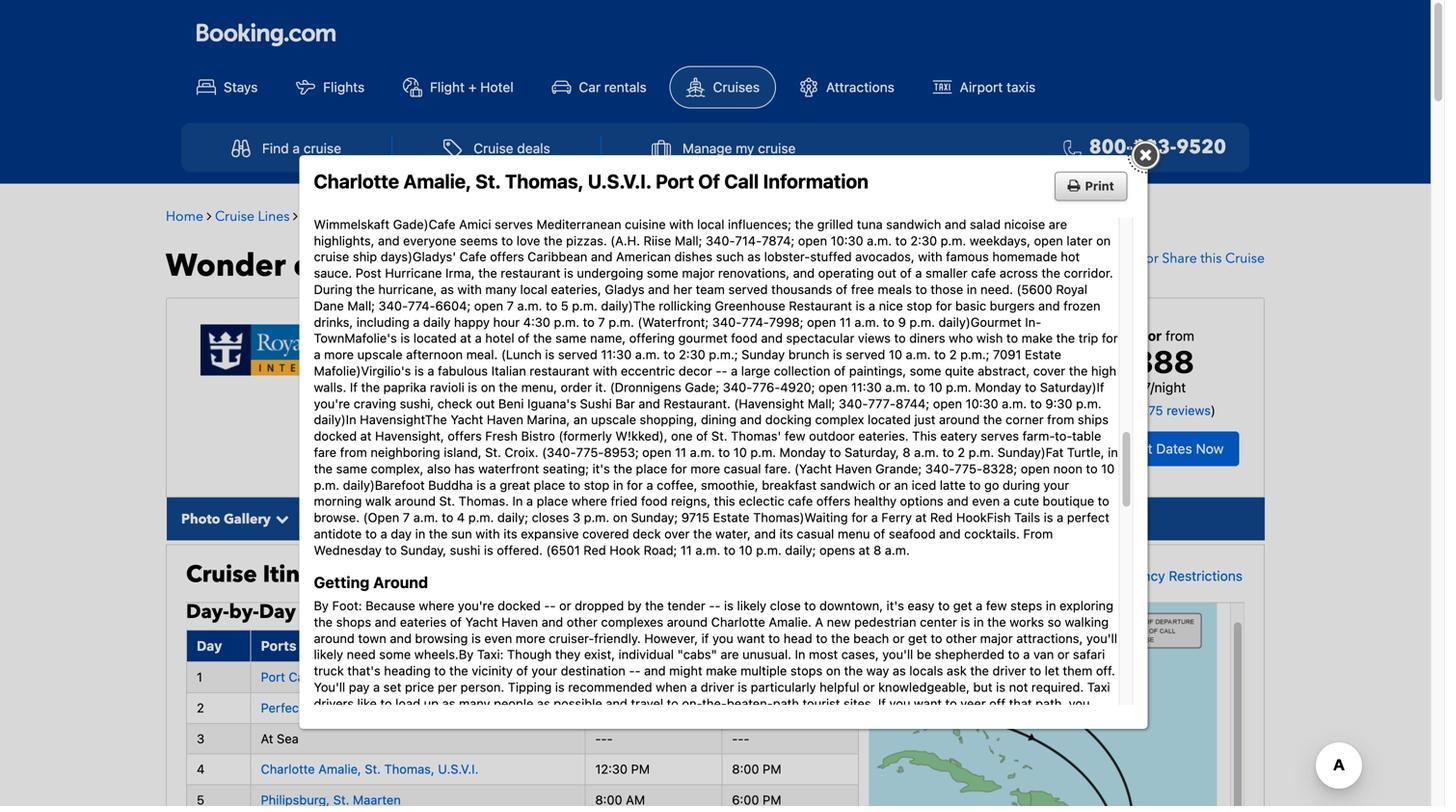 Task type: vqa. For each thing, say whether or not it's contained in the screenshot.
please note that this is a 'guarantee' rate.
no



Task type: locate. For each thing, give the bounding box(es) containing it.
8
[[850, 201, 858, 215], [903, 445, 911, 459], [873, 543, 881, 557]]

0 vertical spatial lunch
[[1074, 86, 1106, 101]]

1 vertical spatial coco
[[349, 700, 379, 715]]

hurricane,
[[378, 282, 437, 296]]

night inside 7 night eastern caribbean & perfect day wonder of the seas
[[458, 319, 511, 345]]

served down the views
[[846, 347, 885, 362]]

in inside st. thomas features a wide variety of restaurants and beach bars. most cater to american tastes, but you can find one or two spots that have a more authentic caribbean flavor, such as crabbe's and gladys'. as in st. john, fine dining can be a little hard to come by at lunch during weekends. the same classic tipple -- the bushwacker, a frozen concoction of creamy liquors -- is also popular here. get yours at the drunken clam.casual, in-townat amalia cafe, the owners -- a native st. thomian who's traveled the world and his austrian wife -- serve mediterranean fare amid a historic ambience. try the bouillabaisse. (24 palm passage; 340-714-7373; open 11 a.m. to 9:45 p.m. monday to saturday)e's garden teahouse is a quiet spot tucked away near the post office, offering local delights like a saltfish quiche with side salad, in a tearoom that's also covered in local art. their 30 varieties of tea are also tasty iced. (open 7 a.m. to 5 p.m., until 2 p.m. on saturday; closed sundays; 2 commondante gade)crabbe's island grill, formerly trenchtown rock, is a reliable spot for some solid lunch with a full bar. items include fish and chips or a jerk pork burger. (open 7 a.m. to 8 p.m., closed sundays; backstreet #64 wimmelskaft gade)cafe amici serves mediterranean cuisine with local influences; the grilled tuna sandwich and salad nicoise are highlights, and everyone seems to love the pizzas. (a.h. riise mall; 340-714-7874; open 10:30 a.m. to 2:30 p.m. weekdays, open later on cruise ship days)gladys' cafe offers caribbean and american dishes such as lobster-stuffed avocados, with famous homemade hot sauce. post hurricane irma, the restaurant is undergoing some major renovations, and operating out of a smaller cafe across the corridor. during the hurricane, as with many local eateries, gladys and her team served thousands of free meals to those in need.  (5600 royal dane mall; 340-774-6604; open 7 a.m. to 5 p.m. daily)the rollicking greenhouse restaurant is a nice stop for basic burgers and frozen drinks, including a daily happy hour 4:30 p.m. to 7 p.m. (waterfront; 340-774-7998; open 11 a.m. to 9 p.m. daily)gourmet in- townmafolie's is located at a hotel of the same name, offering gourmet food and spectacular views to diners who wish to make the trip for a more upscale afternoon meal. (lunch is served 11:30 a.m. to 2:30 p.m.; sunday brunch is served 10 a.m. to 2 p.m.; 7091 estate mafolie)virgilio's is a fabulous italian restaurant with eccentric decor -- a large collection of paintings, some quite abstract, cover the high walls. if the paprika ravioli is on the menu, order it. (dronnigens gade; 340-776-4920; open 11:30 a.m. to 10 p.m. monday to saturday)if you're craving sushi, check out beni iguana's sushi bar and restaurant. (havensight mall; 340-777-8744; open 10:30 a.m. to 9:30 p.m. daily)in havensightthe yacht haven marina, an upscale shopping, dining and docking complex located just around the corner from ships docked at havensight, offers fresh bistro (formerly w!kked), one of st. thomas' few outdoor eateries. this eatery serves farm-to-table fare from neighboring island, st. croix. (340-775-8953; open 11 a.m. to 10 p.m. monday to saturday, 8 a.m. to 2 p.m. sunday)fat turtle, in the same complex, also has waterfront seating; it's the place for more casual fare. (yacht haven grande; 340-775-8328; open noon to 10 p.m. daily)barefoot buddha is a great place to stop in for a coffee, smoothie, breakfast sandwich or an iced latte to go during your morning walk around st. thomas. in a place where fried food reigns, this eclectic cafe offers healthy options and even a cute boutique to browse. (open 7 a.m. to 4 p.m. daily; closes 3 p.m. on sunday; 9715 estate thomas)waiting for a ferry at red hookfish tails is a perfect antidote to a day in the sun with its expansive covered deck over the water, and its casual menu of seafood and cocktails. from wednesday to sunday, sushi is offered. (6501 red hook road; 11 a.m. to 10 p.m. daily; opens at 8 a.m.
[[512, 494, 523, 508]]

1 horizontal spatial bahamas
[[705, 404, 762, 420]]

amalie, inside the getting around by foot: because  where you're docked -- or dropped by the tender -- is likely close to downtown, it's easy to get a few steps in exploring the shops and eateries of yacht haven and other complexes around charlotte amalie. a new pedestrian center is in the works so walking around town and browsing is even more cruiser-friendly. however, if you want to head to the beach or get to other major attractions, you'll likely need some wheels.by taxi: though they exist, individual "cabs" are unusual. in most cases, you'll be shepherded to a van or safari truck that's heading to the vicinity of your destination -- and might make multiple stops on the way as locals ask the driver to let them off. you'll pay a set price per person. tipping is recommended when a driver is particularly helpful or knowledgeable, but is not required. taxi drivers like to load up as many people as possible and travel to on-the-beaten-path tourist sites. if you want to veer off that path, you might have trouble finding a driver to take you. if this is an issue, we recommend you rent a car. by car: at the cruise ship dock, avis (340-777-8888) and budget (340-776-5774) have outposts; reservations are recommended. in downtown charlotte amalie, try dependable car rental, with free pick-up and drop-off services (800-522-3076). from crown bay, the nearest car rental offices are at the airport (a five-minute taxi ride); hertz (340-774-1879), avis and budget have desks there. discount car rental is next to the airport (877-478-2833). remember, drive on the left. it takes a little while to get the hang of it. also, hand use of cellphones while driving is against the law.
[[998, 729, 1041, 743]]

mediterranean up pizzas.
[[537, 217, 621, 231]]

a.m. up coffee,
[[690, 445, 715, 459]]

1 vertical spatial 8
[[903, 445, 911, 459]]

angle right image for cruise lines
[[293, 209, 298, 223]]

if
[[350, 380, 358, 394], [878, 696, 886, 710], [589, 712, 597, 727]]

0 vertical spatial up
[[424, 696, 439, 710]]

yacht inside st. thomas features a wide variety of restaurants and beach bars. most cater to american tastes, but you can find one or two spots that have a more authentic caribbean flavor, such as crabbe's and gladys'. as in st. john, fine dining can be a little hard to come by at lunch during weekends. the same classic tipple -- the bushwacker, a frozen concoction of creamy liquors -- is also popular here. get yours at the drunken clam.casual, in-townat amalia cafe, the owners -- a native st. thomian who's traveled the world and his austrian wife -- serve mediterranean fare amid a historic ambience. try the bouillabaisse. (24 palm passage; 340-714-7373; open 11 a.m. to 9:45 p.m. monday to saturday)e's garden teahouse is a quiet spot tucked away near the post office, offering local delights like a saltfish quiche with side salad, in a tearoom that's also covered in local art. their 30 varieties of tea are also tasty iced. (open 7 a.m. to 5 p.m., until 2 p.m. on saturday; closed sundays; 2 commondante gade)crabbe's island grill, formerly trenchtown rock, is a reliable spot for some solid lunch with a full bar. items include fish and chips or a jerk pork burger. (open 7 a.m. to 8 p.m., closed sundays; backstreet #64 wimmelskaft gade)cafe amici serves mediterranean cuisine with local influences; the grilled tuna sandwich and salad nicoise are highlights, and everyone seems to love the pizzas. (a.h. riise mall; 340-714-7874; open 10:30 a.m. to 2:30 p.m. weekdays, open later on cruise ship days)gladys' cafe offers caribbean and american dishes such as lobster-stuffed avocados, with famous homemade hot sauce. post hurricane irma, the restaurant is undergoing some major renovations, and operating out of a smaller cafe across the corridor. during the hurricane, as with many local eateries, gladys and her team served thousands of free meals to those in need.  (5600 royal dane mall; 340-774-6604; open 7 a.m. to 5 p.m. daily)the rollicking greenhouse restaurant is a nice stop for basic burgers and frozen drinks, including a daily happy hour 4:30 p.m. to 7 p.m. (waterfront; 340-774-7998; open 11 a.m. to 9 p.m. daily)gourmet in- townmafolie's is located at a hotel of the same name, offering gourmet food and spectacular views to diners who wish to make the trip for a more upscale afternoon meal. (lunch is served 11:30 a.m. to 2:30 p.m.; sunday brunch is served 10 a.m. to 2 p.m.; 7091 estate mafolie)virgilio's is a fabulous italian restaurant with eccentric decor -- a large collection of paintings, some quite abstract, cover the high walls. if the paprika ravioli is on the menu, order it. (dronnigens gade; 340-776-4920; open 11:30 a.m. to 10 p.m. monday to saturday)if you're craving sushi, check out beni iguana's sushi bar and restaurant. (havensight mall; 340-777-8744; open 10:30 a.m. to 9:30 p.m. daily)in havensightthe yacht haven marina, an upscale shopping, dining and docking complex located just around the corner from ships docked at havensight, offers fresh bistro (formerly w!kked), one of st. thomas' few outdoor eateries. this eatery serves farm-to-table fare from neighboring island, st. croix. (340-775-8953; open 11 a.m. to 10 p.m. monday to saturday, 8 a.m. to 2 p.m. sunday)fat turtle, in the same complex, also has waterfront seating; it's the place for more casual fare. (yacht haven grande; 340-775-8328; open noon to 10 p.m. daily)barefoot buddha is a great place to stop in for a coffee, smoothie, breakfast sandwich or an iced latte to go during your morning walk around st. thomas. in a place where fried food reigns, this eclectic cafe offers healthy options and even a cute boutique to browse. (open 7 a.m. to 4 p.m. daily; closes 3 p.m. on sunday; 9715 estate thomas)waiting for a ferry at red hookfish tails is a perfect antidote to a day in the sun with its expansive covered deck over the water, and its casual menu of seafood and cocktails. from wednesday to sunday, sushi is offered. (6501 red hook road; 11 a.m. to 10 p.m. daily; opens at 8 a.m.
[[451, 412, 483, 427]]

you
[[906, 70, 927, 85], [712, 631, 734, 645], [889, 696, 910, 710], [1069, 696, 1090, 710], [785, 712, 806, 727]]

royal caribbean link
[[301, 207, 403, 226]]

wheels.by
[[414, 647, 474, 662]]

but right tastes,
[[883, 70, 902, 85]]

love
[[517, 233, 540, 248]]

this
[[912, 429, 937, 443]]

--- for 1
[[595, 670, 613, 684]]

have down 3076).
[[758, 761, 785, 776]]

great
[[500, 477, 530, 492]]

1 horizontal spatial 8
[[873, 543, 881, 557]]

is
[[912, 103, 921, 117], [562, 152, 572, 166], [939, 184, 949, 199], [564, 266, 573, 280], [856, 298, 865, 313], [400, 331, 410, 345], [545, 347, 555, 362], [833, 347, 842, 362], [415, 363, 424, 378], [468, 380, 477, 394], [477, 477, 486, 492], [1044, 510, 1053, 525], [484, 543, 493, 557], [724, 598, 734, 613], [961, 615, 970, 629], [471, 631, 481, 645], [555, 680, 565, 694], [738, 680, 747, 694], [996, 680, 1006, 694], [625, 712, 634, 727], [983, 761, 993, 776], [1075, 777, 1085, 792]]

eastern inside 7 night eastern caribbean & perfect day wonder of the seas
[[516, 319, 586, 345]]

1 vertical spatial sundays;
[[936, 201, 990, 215]]

1 horizontal spatial mediterranean
[[537, 217, 621, 231]]

1 vertical spatial cafe
[[788, 494, 813, 508]]

sunday)fat
[[998, 445, 1064, 459]]

9:30
[[1046, 396, 1073, 410]]

3
[[573, 510, 581, 525], [197, 731, 204, 746]]

art.
[[642, 168, 662, 182]]

eastern for 7 night eastern caribbean & perfect day
[[596, 207, 642, 226]]

healthy
[[854, 494, 897, 508]]

2 airport from the left
[[1062, 761, 1101, 776]]

1 vertical spatial cruise
[[314, 249, 349, 264]]

0 vertical spatial eastern
[[596, 207, 642, 226]]

discount
[[864, 761, 916, 776]]

2 horizontal spatial car
[[919, 761, 940, 776]]

perfect inside 7 night eastern caribbean & perfect day wonder of the seas
[[712, 319, 778, 345]]

cruise up day-
[[186, 559, 257, 590]]

and up crabbe's
[[604, 70, 625, 85]]

driver up the the-
[[701, 680, 734, 694]]

stuffed
[[810, 249, 852, 264]]

your
[[1044, 477, 1069, 492], [532, 663, 557, 678]]

two
[[1021, 70, 1042, 85]]

0 horizontal spatial 8
[[850, 201, 858, 215]]

caribbean
[[446, 86, 506, 101], [338, 207, 403, 226], [645, 207, 710, 226], [528, 249, 587, 264], [591, 319, 688, 345]]

0 horizontal spatial by
[[628, 598, 642, 613]]

teahouse
[[503, 152, 559, 166]]

2 while from the left
[[998, 777, 1029, 792]]

pregnancy
[[1099, 568, 1165, 584]]

1 vertical spatial your
[[532, 663, 557, 678]]

1 horizontal spatial /
[[1151, 379, 1155, 395]]

and up "undergoing"
[[591, 249, 613, 264]]

to up the "saltfish"
[[1023, 135, 1035, 150]]

$127
[[1121, 379, 1151, 395]]

1 horizontal spatial 10:30
[[966, 396, 998, 410]]

776- inside st. thomas features a wide variety of restaurants and beach bars. most cater to american tastes, but you can find one or two spots that have a more authentic caribbean flavor, such as crabbe's and gladys'. as in st. john, fine dining can be a little hard to come by at lunch during weekends. the same classic tipple -- the bushwacker, a frozen concoction of creamy liquors -- is also popular here. get yours at the drunken clam.casual, in-townat amalia cafe, the owners -- a native st. thomian who's traveled the world and his austrian wife -- serve mediterranean fare amid a historic ambience. try the bouillabaisse. (24 palm passage; 340-714-7373; open 11 a.m. to 9:45 p.m. monday to saturday)e's garden teahouse is a quiet spot tucked away near the post office, offering local delights like a saltfish quiche with side salad, in a tearoom that's also covered in local art. their 30 varieties of tea are also tasty iced. (open 7 a.m. to 5 p.m., until 2 p.m. on saturday; closed sundays; 2 commondante gade)crabbe's island grill, formerly trenchtown rock, is a reliable spot for some solid lunch with a full bar. items include fish and chips or a jerk pork burger. (open 7 a.m. to 8 p.m., closed sundays; backstreet #64 wimmelskaft gade)cafe amici serves mediterranean cuisine with local influences; the grilled tuna sandwich and salad nicoise are highlights, and everyone seems to love the pizzas. (a.h. riise mall; 340-714-7874; open 10:30 a.m. to 2:30 p.m. weekdays, open later on cruise ship days)gladys' cafe offers caribbean and american dishes such as lobster-stuffed avocados, with famous homemade hot sauce. post hurricane irma, the restaurant is undergoing some major renovations, and operating out of a smaller cafe across the corridor. during the hurricane, as with many local eateries, gladys and her team served thousands of free meals to those in need.  (5600 royal dane mall; 340-774-6604; open 7 a.m. to 5 p.m. daily)the rollicking greenhouse restaurant is a nice stop for basic burgers and frozen drinks, including a daily happy hour 4:30 p.m. to 7 p.m. (waterfront; 340-774-7998; open 11 a.m. to 9 p.m. daily)gourmet in- townmafolie's is located at a hotel of the same name, offering gourmet food and spectacular views to diners who wish to make the trip for a more upscale afternoon meal. (lunch is served 11:30 a.m. to 2:30 p.m.; sunday brunch is served 10 a.m. to 2 p.m.; 7091 estate mafolie)virgilio's is a fabulous italian restaurant with eccentric decor -- a large collection of paintings, some quite abstract, cover the high walls. if the paprika ravioli is on the menu, order it. (dronnigens gade; 340-776-4920; open 11:30 a.m. to 10 p.m. monday to saturday)if you're craving sushi, check out beni iguana's sushi bar and restaurant. (havensight mall; 340-777-8744; open 10:30 a.m. to 9:30 p.m. daily)in havensightthe yacht haven marina, an upscale shopping, dining and docking complex located just around the corner from ships docked at havensight, offers fresh bistro (formerly w!kked), one of st. thomas' few outdoor eateries. this eatery serves farm-to-table fare from neighboring island, st. croix. (340-775-8953; open 11 a.m. to 10 p.m. monday to saturday, 8 a.m. to 2 p.m. sunday)fat turtle, in the same complex, also has waterfront seating; it's the place for more casual fare. (yacht haven grande; 340-775-8328; open noon to 10 p.m. daily)barefoot buddha is a great place to stop in for a coffee, smoothie, breakfast sandwich or an iced latte to go during your morning walk around st. thomas. in a place where fried food reigns, this eclectic cafe offers healthy options and even a cute boutique to browse. (open 7 a.m. to 4 p.m. daily; closes 3 p.m. on sunday; 9715 estate thomas)waiting for a ferry at red hookfish tails is a perfect antidote to a day in the sun with its expansive covered deck over the water, and its casual menu of seafood and cocktails. from wednesday to sunday, sushi is offered. (6501 red hook road; 11 a.m. to 10 p.m. daily; opens at 8 a.m.
[[752, 380, 780, 394]]

0 horizontal spatial daily;
[[497, 510, 528, 525]]

like inside the getting around by foot: because  where you're docked -- or dropped by the tender -- is likely close to downtown, it's easy to get a few steps in exploring the shops and eateries of yacht haven and other complexes around charlotte amalie. a new pedestrian center is in the works so walking around town and browsing is even more cruiser-friendly. however, if you want to head to the beach or get to other major attractions, you'll likely need some wheels.by taxi: though they exist, individual "cabs" are unusual. in most cases, you'll be shepherded to a van or safari truck that's heading to the vicinity of your destination -- and might make multiple stops on the way as locals ask the driver to let them off. you'll pay a set price per person. tipping is recommended when a driver is particularly helpful or knowledgeable, but is not required. taxi drivers like to load up as many people as possible and travel to on-the-beaten-path tourist sites. if you want to veer off that path, you might have trouble finding a driver to take you. if this is an issue, we recommend you rent a car. by car: at the cruise ship dock, avis (340-777-8888) and budget (340-776-5774) have outposts; reservations are recommended. in downtown charlotte amalie, try dependable car rental, with free pick-up and drop-off services (800-522-3076). from crown bay, the nearest car rental offices are at the airport (a five-minute taxi ride); hertz (340-774-1879), avis and budget have desks there. discount car rental is next to the airport (877-478-2833). remember, drive on the left. it takes a little while to get the hang of it. also, hand use of cellphones while driving is against the law.
[[357, 696, 377, 710]]

to up avocados,
[[895, 233, 907, 248]]

or down way
[[863, 680, 875, 694]]

0 vertical spatial sandwich
[[886, 217, 941, 231]]

car
[[963, 745, 982, 759]]

st. up eateries.
[[886, 404, 904, 420]]

you right the if
[[712, 631, 734, 645]]

beni
[[498, 396, 524, 410]]

other up shepherded
[[946, 631, 977, 645]]

a down chevron up icon
[[380, 526, 387, 541]]

1 horizontal spatial it's
[[887, 598, 904, 613]]

in up the sunday,
[[415, 526, 425, 541]]

abstract,
[[978, 363, 1030, 378]]

with down irma,
[[457, 282, 482, 296]]

to up issue,
[[667, 696, 679, 710]]

beach up cases, on the right bottom
[[853, 631, 889, 645]]

have inside st. thomas features a wide variety of restaurants and beach bars. most cater to american tastes, but you can find one or two spots that have a more authentic caribbean flavor, such as crabbe's and gladys'. as in st. john, fine dining can be a little hard to come by at lunch during weekends. the same classic tipple -- the bushwacker, a frozen concoction of creamy liquors -- is also popular here. get yours at the drunken clam.casual, in-townat amalia cafe, the owners -- a native st. thomian who's traveled the world and his austrian wife -- serve mediterranean fare amid a historic ambience. try the bouillabaisse. (24 palm passage; 340-714-7373; open 11 a.m. to 9:45 p.m. monday to saturday)e's garden teahouse is a quiet spot tucked away near the post office, offering local delights like a saltfish quiche with side salad, in a tearoom that's also covered in local art. their 30 varieties of tea are also tasty iced. (open 7 a.m. to 5 p.m., until 2 p.m. on saturday; closed sundays; 2 commondante gade)crabbe's island grill, formerly trenchtown rock, is a reliable spot for some solid lunch with a full bar. items include fish and chips or a jerk pork burger. (open 7 a.m. to 8 p.m., closed sundays; backstreet #64 wimmelskaft gade)cafe amici serves mediterranean cuisine with local influences; the grilled tuna sandwich and salad nicoise are highlights, and everyone seems to love the pizzas. (a.h. riise mall; 340-714-7874; open 10:30 a.m. to 2:30 p.m. weekdays, open later on cruise ship days)gladys' cafe offers caribbean and american dishes such as lobster-stuffed avocados, with famous homemade hot sauce. post hurricane irma, the restaurant is undergoing some major renovations, and operating out of a smaller cafe across the corridor. during the hurricane, as with many local eateries, gladys and her team served thousands of free meals to those in need.  (5600 royal dane mall; 340-774-6604; open 7 a.m. to 5 p.m. daily)the rollicking greenhouse restaurant is a nice stop for basic burgers and frozen drinks, including a daily happy hour 4:30 p.m. to 7 p.m. (waterfront; 340-774-7998; open 11 a.m. to 9 p.m. daily)gourmet in- townmafolie's is located at a hotel of the same name, offering gourmet food and spectacular views to diners who wish to make the trip for a more upscale afternoon meal. (lunch is served 11:30 a.m. to 2:30 p.m.; sunday brunch is served 10 a.m. to 2 p.m.; 7091 estate mafolie)virgilio's is a fabulous italian restaurant with eccentric decor -- a large collection of paintings, some quite abstract, cover the high walls. if the paprika ravioli is on the menu, order it. (dronnigens gade; 340-776-4920; open 11:30 a.m. to 10 p.m. monday to saturday)if you're craving sushi, check out beni iguana's sushi bar and restaurant. (havensight mall; 340-777-8744; open 10:30 a.m. to 9:30 p.m. daily)in havensightthe yacht haven marina, an upscale shopping, dining and docking complex located just around the corner from ships docked at havensight, offers fresh bistro (formerly w!kked), one of st. thomas' few outdoor eateries. this eatery serves farm-to-table fare from neighboring island, st. croix. (340-775-8953; open 11 a.m. to 10 p.m. monday to saturday, 8 a.m. to 2 p.m. sunday)fat turtle, in the same complex, also has waterfront seating; it's the place for more casual fare. (yacht haven grande; 340-775-8328; open noon to 10 p.m. daily)barefoot buddha is a great place to stop in for a coffee, smoothie, breakfast sandwich or an iced latte to go during your morning walk around st. thomas. in a place where fried food reigns, this eclectic cafe offers healthy options and even a cute boutique to browse. (open 7 a.m. to 4 p.m. daily; closes 3 p.m. on sunday; 9715 estate thomas)waiting for a ferry at red hookfish tails is a perfect antidote to a day in the sun with its expansive covered deck over the water, and its casual menu of seafood and cocktails. from wednesday to sunday, sushi is offered. (6501 red hook road; 11 a.m. to 10 p.m. daily; opens at 8 a.m.
[[314, 86, 341, 101]]

bahamas inside ports of call: perfect day at coco cay, bahamas • charlotte amalie, st. thomas, u.s.v.i. • philipsburg, st. maarten
[[705, 404, 762, 420]]

2 angle right image from the left
[[406, 209, 411, 223]]

2 vertical spatial an
[[638, 712, 652, 727]]

that down not
[[1009, 696, 1032, 710]]

1 vertical spatial 714-
[[735, 233, 762, 248]]

try
[[616, 135, 635, 150]]

1 angle right image from the left
[[293, 209, 298, 223]]

by up complexes
[[628, 598, 642, 613]]

get
[[1033, 103, 1054, 117]]

of up browsing
[[450, 615, 462, 629]]

frozen
[[684, 103, 721, 117], [1064, 298, 1101, 313]]

0 vertical spatial 2:30
[[911, 233, 937, 248]]

map marker image
[[443, 404, 451, 418]]

you're inside the getting around by foot: because  where you're docked -- or dropped by the tender -- is likely close to downtown, it's easy to get a few steps in exploring the shops and eateries of yacht haven and other complexes around charlotte amalie. a new pedestrian center is in the works so walking around town and browsing is even more cruiser-friendly. however, if you want to head to the beach or get to other major attractions, you'll likely need some wheels.by taxi: though they exist, individual "cabs" are unusual. in most cases, you'll be shepherded to a van or safari truck that's heading to the vicinity of your destination -- and might make multiple stops on the way as locals ask the driver to let them off. you'll pay a set price per person. tipping is recommended when a driver is particularly helpful or knowledgeable, but is not required. taxi drivers like to load up as many people as possible and travel to on-the-beaten-path tourist sites. if you want to veer off that path, you might have trouble finding a driver to take you. if this is an issue, we recommend you rent a car. by car: at the cruise ship dock, avis (340-777-8888) and budget (340-776-5774) have outposts; reservations are recommended. in downtown charlotte amalie, try dependable car rental, with free pick-up and drop-off services (800-522-3076). from crown bay, the nearest car rental offices are at the airport (a five-minute taxi ride); hertz (340-774-1879), avis and budget have desks there. discount car rental is next to the airport (877-478-2833). remember, drive on the left. it takes a little while to get the hang of it. also, hand use of cellphones while driving is against the law.
[[458, 598, 494, 613]]

a down boutique
[[1057, 510, 1064, 525]]

1 horizontal spatial want
[[914, 696, 942, 710]]

pm for 4:00 pm
[[763, 700, 782, 715]]

& for 7 night eastern caribbean & perfect day
[[713, 207, 723, 226]]

little
[[932, 86, 957, 101], [643, 777, 668, 792]]

travel menu navigation
[[181, 123, 1249, 172]]

to left the go
[[969, 477, 981, 492]]

1 horizontal spatial fare
[[437, 135, 460, 150]]

2 angle right image from the left
[[538, 209, 543, 223]]

1 horizontal spatial during
[[1003, 477, 1040, 492]]

1 angle right image from the left
[[207, 209, 212, 223]]

(5600
[[1017, 282, 1053, 296]]

& inside 7 night eastern caribbean & perfect day wonder of the seas
[[692, 319, 707, 345]]

4:30 inside st. thomas features a wide variety of restaurants and beach bars. most cater to american tastes, but you can find one or two spots that have a more authentic caribbean flavor, such as crabbe's and gladys'. as in st. john, fine dining can be a little hard to come by at lunch during weekends. the same classic tipple -- the bushwacker, a frozen concoction of creamy liquors -- is also popular here. get yours at the drunken clam.casual, in-townat amalia cafe, the owners -- a native st. thomian who's traveled the world and his austrian wife -- serve mediterranean fare amid a historic ambience. try the bouillabaisse. (24 palm passage; 340-714-7373; open 11 a.m. to 9:45 p.m. monday to saturday)e's garden teahouse is a quiet spot tucked away near the post office, offering local delights like a saltfish quiche with side salad, in a tearoom that's also covered in local art. their 30 varieties of tea are also tasty iced. (open 7 a.m. to 5 p.m., until 2 p.m. on saturday; closed sundays; 2 commondante gade)crabbe's island grill, formerly trenchtown rock, is a reliable spot for some solid lunch with a full bar. items include fish and chips or a jerk pork burger. (open 7 a.m. to 8 p.m., closed sundays; backstreet #64 wimmelskaft gade)cafe amici serves mediterranean cuisine with local influences; the grilled tuna sandwich and salad nicoise are highlights, and everyone seems to love the pizzas. (a.h. riise mall; 340-714-7874; open 10:30 a.m. to 2:30 p.m. weekdays, open later on cruise ship days)gladys' cafe offers caribbean and american dishes such as lobster-stuffed avocados, with famous homemade hot sauce. post hurricane irma, the restaurant is undergoing some major renovations, and operating out of a smaller cafe across the corridor. during the hurricane, as with many local eateries, gladys and her team served thousands of free meals to those in need.  (5600 royal dane mall; 340-774-6604; open 7 a.m. to 5 p.m. daily)the rollicking greenhouse restaurant is a nice stop for basic burgers and frozen drinks, including a daily happy hour 4:30 p.m. to 7 p.m. (waterfront; 340-774-7998; open 11 a.m. to 9 p.m. daily)gourmet in- townmafolie's is located at a hotel of the same name, offering gourmet food and spectacular views to diners who wish to make the trip for a more upscale afternoon meal. (lunch is served 11:30 a.m. to 2:30 p.m.; sunday brunch is served 10 a.m. to 2 p.m.; 7091 estate mafolie)virgilio's is a fabulous italian restaurant with eccentric decor -- a large collection of paintings, some quite abstract, cover the high walls. if the paprika ravioli is on the menu, order it. (dronnigens gade; 340-776-4920; open 11:30 a.m. to 10 p.m. monday to saturday)if you're craving sushi, check out beni iguana's sushi bar and restaurant. (havensight mall; 340-777-8744; open 10:30 a.m. to 9:30 p.m. daily)in havensightthe yacht haven marina, an upscale shopping, dining and docking complex located just around the corner from ships docked at havensight, offers fresh bistro (formerly w!kked), one of st. thomas' few outdoor eateries. this eatery serves farm-to-table fare from neighboring island, st. croix. (340-775-8953; open 11 a.m. to 10 p.m. monday to saturday, 8 a.m. to 2 p.m. sunday)fat turtle, in the same complex, also has waterfront seating; it's the place for more casual fare. (yacht haven grande; 340-775-8328; open noon to 10 p.m. daily)barefoot buddha is a great place to stop in for a coffee, smoothie, breakfast sandwich or an iced latte to go during your morning walk around st. thomas. in a place where fried food reigns, this eclectic cafe offers healthy options and even a cute boutique to browse. (open 7 a.m. to 4 p.m. daily; closes 3 p.m. on sunday; 9715 estate thomas)waiting for a ferry at red hookfish tails is a perfect antidote to a day in the sun with its expansive covered deck over the water, and its casual menu of seafood and cocktails. from wednesday to sunday, sushi is offered. (6501 red hook road; 11 a.m. to 10 p.m. daily; opens at 8 a.m.
[[523, 315, 550, 329]]

of inside 7 night eastern caribbean & perfect day wonder of the seas
[[501, 347, 515, 368]]

might down drivers
[[314, 712, 347, 727]]

you inside st. thomas features a wide variety of restaurants and beach bars. most cater to american tastes, but you can find one or two spots that have a more authentic caribbean flavor, such as crabbe's and gladys'. as in st. john, fine dining can be a little hard to come by at lunch during weekends. the same classic tipple -- the bushwacker, a frozen concoction of creamy liquors -- is also popular here. get yours at the drunken clam.casual, in-townat amalia cafe, the owners -- a native st. thomian who's traveled the world and his austrian wife -- serve mediterranean fare amid a historic ambience. try the bouillabaisse. (24 palm passage; 340-714-7373; open 11 a.m. to 9:45 p.m. monday to saturday)e's garden teahouse is a quiet spot tucked away near the post office, offering local delights like a saltfish quiche with side salad, in a tearoom that's also covered in local art. their 30 varieties of tea are also tasty iced. (open 7 a.m. to 5 p.m., until 2 p.m. on saturday; closed sundays; 2 commondante gade)crabbe's island grill, formerly trenchtown rock, is a reliable spot for some solid lunch with a full bar. items include fish and chips or a jerk pork burger. (open 7 a.m. to 8 p.m., closed sundays; backstreet #64 wimmelskaft gade)cafe amici serves mediterranean cuisine with local influences; the grilled tuna sandwich and salad nicoise are highlights, and everyone seems to love the pizzas. (a.h. riise mall; 340-714-7874; open 10:30 a.m. to 2:30 p.m. weekdays, open later on cruise ship days)gladys' cafe offers caribbean and american dishes such as lobster-stuffed avocados, with famous homemade hot sauce. post hurricane irma, the restaurant is undergoing some major renovations, and operating out of a smaller cafe across the corridor. during the hurricane, as with many local eateries, gladys and her team served thousands of free meals to those in need.  (5600 royal dane mall; 340-774-6604; open 7 a.m. to 5 p.m. daily)the rollicking greenhouse restaurant is a nice stop for basic burgers and frozen drinks, including a daily happy hour 4:30 p.m. to 7 p.m. (waterfront; 340-774-7998; open 11 a.m. to 9 p.m. daily)gourmet in- townmafolie's is located at a hotel of the same name, offering gourmet food and spectacular views to diners who wish to make the trip for a more upscale afternoon meal. (lunch is served 11:30 a.m. to 2:30 p.m.; sunday brunch is served 10 a.m. to 2 p.m.; 7091 estate mafolie)virgilio's is a fabulous italian restaurant with eccentric decor -- a large collection of paintings, some quite abstract, cover the high walls. if the paprika ravioli is on the menu, order it. (dronnigens gade; 340-776-4920; open 11:30 a.m. to 10 p.m. monday to saturday)if you're craving sushi, check out beni iguana's sushi bar and restaurant. (havensight mall; 340-777-8744; open 10:30 a.m. to 9:30 p.m. daily)in havensightthe yacht haven marina, an upscale shopping, dining and docking complex located just around the corner from ships docked at havensight, offers fresh bistro (formerly w!kked), one of st. thomas' few outdoor eateries. this eatery serves farm-to-table fare from neighboring island, st. croix. (340-775-8953; open 11 a.m. to 10 p.m. monday to saturday, 8 a.m. to 2 p.m. sunday)fat turtle, in the same complex, also has waterfront seating; it's the place for more casual fare. (yacht haven grande; 340-775-8328; open noon to 10 p.m. daily)barefoot buddha is a great place to stop in for a coffee, smoothie, breakfast sandwich or an iced latte to go during your morning walk around st. thomas. in a place where fried food reigns, this eclectic cafe offers healthy options and even a cute boutique to browse. (open 7 a.m. to 4 p.m. daily; closes 3 p.m. on sunday; 9715 estate thomas)waiting for a ferry at red hookfish tails is a perfect antidote to a day in the sun with its expansive covered deck over the water, and its casual menu of seafood and cocktails. from wednesday to sunday, sushi is offered. (6501 red hook road; 11 a.m. to 10 p.m. daily; opens at 8 a.m.
[[906, 70, 927, 85]]

cover
[[1033, 363, 1066, 378]]

2 horizontal spatial 8
[[903, 445, 911, 459]]

from inside the interior from $888 $127 / night
[[1166, 328, 1194, 344]]

angle right image
[[207, 209, 212, 223], [406, 209, 411, 223]]

0 vertical spatial itinerary
[[320, 510, 375, 528]]

with inside the getting around by foot: because  where you're docked -- or dropped by the tender -- is likely close to downtown, it's easy to get a few steps in exploring the shops and eateries of yacht haven and other complexes around charlotte amalie. a new pedestrian center is in the works so walking around town and browsing is even more cruiser-friendly. however, if you want to head to the beach or get to other major attractions, you'll likely need some wheels.by taxi: though they exist, individual "cabs" are unusual. in most cases, you'll be shepherded to a van or safari truck that's heading to the vicinity of your destination -- and might make multiple stops on the way as locals ask the driver to let them off. you'll pay a set price per person. tipping is recommended when a driver is particularly helpful or knowledgeable, but is not required. taxi drivers like to load up as many people as possible and travel to on-the-beaten-path tourist sites. if you want to veer off that path, you might have trouble finding a driver to take you. if this is an issue, we recommend you rent a car. by car: at the cruise ship dock, avis (340-777-8888) and budget (340-776-5774) have outposts; reservations are recommended. in downtown charlotte amalie, try dependable car rental, with free pick-up and drop-off services (800-522-3076). from crown bay, the nearest car rental offices are at the airport (a five-minute taxi ride); hertz (340-774-1879), avis and budget have desks there. discount car rental is next to the airport (877-478-2833). remember, drive on the left. it takes a little while to get the hang of it. also, hand use of cellphones while driving is against the law.
[[455, 745, 480, 759]]

u.s.v.i. inside ports of call: perfect day at coco cay, bahamas • charlotte amalie, st. thomas, u.s.v.i. • philipsburg, st. maarten
[[965, 404, 1008, 420]]

0 vertical spatial car
[[579, 79, 601, 95]]

1 horizontal spatial estate
[[1025, 347, 1061, 362]]

u.s.v.i. up eatery in the right of the page
[[965, 404, 1008, 420]]

against
[[314, 794, 356, 806]]

it's inside the getting around by foot: because  where you're docked -- or dropped by the tender -- is likely close to downtown, it's easy to get a few steps in exploring the shops and eateries of yacht haven and other complexes around charlotte amalie. a new pedestrian center is in the works so walking around town and browsing is even more cruiser-friendly. however, if you want to head to the beach or get to other major attractions, you'll likely need some wheels.by taxi: though they exist, individual "cabs" are unusual. in most cases, you'll be shepherded to a van or safari truck that's heading to the vicinity of your destination -- and might make multiple stops on the way as locals ask the driver to let them off. you'll pay a set price per person. tipping is recommended when a driver is particularly helpful or knowledgeable, but is not required. taxi drivers like to load up as many people as possible and travel to on-the-beaten-path tourist sites. if you want to veer off that path, you might have trouble finding a driver to take you. if this is an issue, we recommend you rent a car. by car: at the cruise ship dock, avis (340-777-8888) and budget (340-776-5774) have outposts; reservations are recommended. in downtown charlotte amalie, try dependable car rental, with free pick-up and drop-off services (800-522-3076). from crown bay, the nearest car rental offices are at the airport (a five-minute taxi ride); hertz (340-774-1879), avis and budget have desks there. discount car rental is next to the airport (877-478-2833). remember, drive on the left. it takes a little while to get the hang of it. also, hand use of cellphones while driving is against the law.
[[887, 598, 904, 613]]

1 horizontal spatial cay,
[[675, 404, 702, 420]]

4920;
[[780, 380, 815, 394]]

neighboring
[[371, 445, 440, 459]]

1 horizontal spatial frozen
[[1064, 298, 1101, 313]]

complex,
[[371, 461, 424, 476]]

0 vertical spatial in-
[[468, 119, 483, 134]]

(open down walk
[[363, 510, 399, 525]]

flights
[[323, 79, 365, 95]]

lobster-
[[764, 249, 810, 264]]

1 horizontal spatial like
[[975, 152, 994, 166]]

your inside st. thomas features a wide variety of restaurants and beach bars. most cater to american tastes, but you can find one or two spots that have a more authentic caribbean flavor, such as crabbe's and gladys'. as in st. john, fine dining can be a little hard to come by at lunch during weekends. the same classic tipple -- the bushwacker, a frozen concoction of creamy liquors -- is also popular here. get yours at the drunken clam.casual, in-townat amalia cafe, the owners -- a native st. thomian who's traveled the world and his austrian wife -- serve mediterranean fare amid a historic ambience. try the bouillabaisse. (24 palm passage; 340-714-7373; open 11 a.m. to 9:45 p.m. monday to saturday)e's garden teahouse is a quiet spot tucked away near the post office, offering local delights like a saltfish quiche with side salad, in a tearoom that's also covered in local art. their 30 varieties of tea are also tasty iced. (open 7 a.m. to 5 p.m., until 2 p.m. on saturday; closed sundays; 2 commondante gade)crabbe's island grill, formerly trenchtown rock, is a reliable spot for some solid lunch with a full bar. items include fish and chips or a jerk pork burger. (open 7 a.m. to 8 p.m., closed sundays; backstreet #64 wimmelskaft gade)cafe amici serves mediterranean cuisine with local influences; the grilled tuna sandwich and salad nicoise are highlights, and everyone seems to love the pizzas. (a.h. riise mall; 340-714-7874; open 10:30 a.m. to 2:30 p.m. weekdays, open later on cruise ship days)gladys' cafe offers caribbean and american dishes such as lobster-stuffed avocados, with famous homemade hot sauce. post hurricane irma, the restaurant is undergoing some major renovations, and operating out of a smaller cafe across the corridor. during the hurricane, as with many local eateries, gladys and her team served thousands of free meals to those in need.  (5600 royal dane mall; 340-774-6604; open 7 a.m. to 5 p.m. daily)the rollicking greenhouse restaurant is a nice stop for basic burgers and frozen drinks, including a daily happy hour 4:30 p.m. to 7 p.m. (waterfront; 340-774-7998; open 11 a.m. to 9 p.m. daily)gourmet in- townmafolie's is located at a hotel of the same name, offering gourmet food and spectacular views to diners who wish to make the trip for a more upscale afternoon meal. (lunch is served 11:30 a.m. to 2:30 p.m.; sunday brunch is served 10 a.m. to 2 p.m.; 7091 estate mafolie)virgilio's is a fabulous italian restaurant with eccentric decor -- a large collection of paintings, some quite abstract, cover the high walls. if the paprika ravioli is on the menu, order it. (dronnigens gade; 340-776-4920; open 11:30 a.m. to 10 p.m. monday to saturday)if you're craving sushi, check out beni iguana's sushi bar and restaurant. (havensight mall; 340-777-8744; open 10:30 a.m. to 9:30 p.m. daily)in havensightthe yacht haven marina, an upscale shopping, dining and docking complex located just around the corner from ships docked at havensight, offers fresh bistro (formerly w!kked), one of st. thomas' few outdoor eateries. this eatery serves farm-to-table fare from neighboring island, st. croix. (340-775-8953; open 11 a.m. to 10 p.m. monday to saturday, 8 a.m. to 2 p.m. sunday)fat turtle, in the same complex, also has waterfront seating; it's the place for more casual fare. (yacht haven grande; 340-775-8328; open noon to 10 p.m. daily)barefoot buddha is a great place to stop in for a coffee, smoothie, breakfast sandwich or an iced latte to go during your morning walk around st. thomas. in a place where fried food reigns, this eclectic cafe offers healthy options and even a cute boutique to browse. (open 7 a.m. to 4 p.m. daily; closes 3 p.m. on sunday; 9715 estate thomas)waiting for a ferry at red hookfish tails is a perfect antidote to a day in the sun with its expansive covered deck over the water, and its casual menu of seafood and cocktails. from wednesday to sunday, sushi is offered. (6501 red hook road; 11 a.m. to 10 p.m. daily; opens at 8 a.m.
[[1044, 477, 1069, 492]]

& for 7 night eastern caribbean & perfect day wonder of the seas
[[692, 319, 707, 345]]

cruise for cruise deals
[[474, 140, 513, 156]]

4 inside wonder of the seas main content
[[197, 762, 205, 776]]

charlotte amalie, st. thomas, u.s.v.i. port of call information
[[314, 170, 869, 192]]

2 horizontal spatial seas
[[545, 347, 578, 368]]

7 up day at the bottom left
[[403, 510, 410, 525]]

cruise inside travel menu navigation
[[474, 140, 513, 156]]

in down saturday)e's
[[407, 168, 418, 182]]

five-
[[393, 761, 420, 776]]

find
[[955, 70, 977, 85]]

it's inside st. thomas features a wide variety of restaurants and beach bars. most cater to american tastes, but you can find one or two spots that have a more authentic caribbean flavor, such as crabbe's and gladys'. as in st. john, fine dining can be a little hard to come by at lunch during weekends. the same classic tipple -- the bushwacker, a frozen concoction of creamy liquors -- is also popular here. get yours at the drunken clam.casual, in-townat amalia cafe, the owners -- a native st. thomian who's traveled the world and his austrian wife -- serve mediterranean fare amid a historic ambience. try the bouillabaisse. (24 palm passage; 340-714-7373; open 11 a.m. to 9:45 p.m. monday to saturday)e's garden teahouse is a quiet spot tucked away near the post office, offering local delights like a saltfish quiche with side salad, in a tearoom that's also covered in local art. their 30 varieties of tea are also tasty iced. (open 7 a.m. to 5 p.m., until 2 p.m. on saturday; closed sundays; 2 commondante gade)crabbe's island grill, formerly trenchtown rock, is a reliable spot for some solid lunch with a full bar. items include fish and chips or a jerk pork burger. (open 7 a.m. to 8 p.m., closed sundays; backstreet #64 wimmelskaft gade)cafe amici serves mediterranean cuisine with local influences; the grilled tuna sandwich and salad nicoise are highlights, and everyone seems to love the pizzas. (a.h. riise mall; 340-714-7874; open 10:30 a.m. to 2:30 p.m. weekdays, open later on cruise ship days)gladys' cafe offers caribbean and american dishes such as lobster-stuffed avocados, with famous homemade hot sauce. post hurricane irma, the restaurant is undergoing some major renovations, and operating out of a smaller cafe across the corridor. during the hurricane, as with many local eateries, gladys and her team served thousands of free meals to those in need.  (5600 royal dane mall; 340-774-6604; open 7 a.m. to 5 p.m. daily)the rollicking greenhouse restaurant is a nice stop for basic burgers and frozen drinks, including a daily happy hour 4:30 p.m. to 7 p.m. (waterfront; 340-774-7998; open 11 a.m. to 9 p.m. daily)gourmet in- townmafolie's is located at a hotel of the same name, offering gourmet food and spectacular views to diners who wish to make the trip for a more upscale afternoon meal. (lunch is served 11:30 a.m. to 2:30 p.m.; sunday brunch is served 10 a.m. to 2 p.m.; 7091 estate mafolie)virgilio's is a fabulous italian restaurant with eccentric decor -- a large collection of paintings, some quite abstract, cover the high walls. if the paprika ravioli is on the menu, order it. (dronnigens gade; 340-776-4920; open 11:30 a.m. to 10 p.m. monday to saturday)if you're craving sushi, check out beni iguana's sushi bar and restaurant. (havensight mall; 340-777-8744; open 10:30 a.m. to 9:30 p.m. daily)in havensightthe yacht haven marina, an upscale shopping, dining and docking complex located just around the corner from ships docked at havensight, offers fresh bistro (formerly w!kked), one of st. thomas' few outdoor eateries. this eatery serves farm-to-table fare from neighboring island, st. croix. (340-775-8953; open 11 a.m. to 10 p.m. monday to saturday, 8 a.m. to 2 p.m. sunday)fat turtle, in the same complex, also has waterfront seating; it's the place for more casual fare. (yacht haven grande; 340-775-8328; open noon to 10 p.m. daily)barefoot buddha is a great place to stop in for a coffee, smoothie, breakfast sandwich or an iced latte to go during your morning walk around st. thomas. in a place where fried food reigns, this eclectic cafe offers healthy options and even a cute boutique to browse. (open 7 a.m. to 4 p.m. daily; closes 3 p.m. on sunday; 9715 estate thomas)waiting for a ferry at red hookfish tails is a perfect antidote to a day in the sun with its expansive covered deck over the water, and its casual menu of seafood and cocktails. from wednesday to sunday, sushi is offered. (6501 red hook road; 11 a.m. to 10 p.m. daily; opens at 8 a.m.
[[592, 461, 610, 476]]

is down spectacular
[[833, 347, 842, 362]]

his
[[983, 119, 1000, 134]]

john,
[[779, 86, 811, 101]]

cruise search
[[988, 249, 1072, 268]]

heading
[[384, 663, 431, 678]]

to-
[[1055, 429, 1072, 443]]

1 horizontal spatial likely
[[737, 598, 767, 613]]

0 horizontal spatial mediterranean
[[349, 135, 434, 150]]

u.s.v.i. for charlotte amalie, st. thomas, u.s.v.i. port of call information
[[588, 170, 651, 192]]

p.m.; down gourmet
[[709, 347, 738, 362]]

budget down finding
[[441, 729, 483, 743]]

a down '1879),'
[[633, 777, 639, 792]]

0 horizontal spatial serves
[[495, 217, 533, 231]]

during up cute
[[1003, 477, 1040, 492]]

a.m. down his
[[994, 135, 1019, 150]]

1 vertical spatial located
[[868, 412, 911, 427]]

a
[[435, 70, 442, 85], [345, 86, 352, 101], [922, 86, 929, 101], [674, 103, 680, 117], [689, 119, 696, 134], [495, 135, 502, 150], [293, 140, 300, 156], [575, 152, 582, 166], [998, 152, 1004, 166], [421, 168, 428, 182], [952, 184, 959, 199], [408, 201, 415, 215], [646, 201, 653, 215], [915, 266, 922, 280], [869, 298, 875, 313], [413, 315, 420, 329], [475, 331, 482, 345], [314, 347, 321, 362], [427, 363, 434, 378], [731, 363, 738, 378], [489, 477, 496, 492], [646, 477, 653, 492], [526, 494, 533, 508], [1003, 494, 1010, 508], [871, 510, 878, 525], [1057, 510, 1064, 525], [380, 526, 387, 541], [976, 598, 983, 613], [1023, 647, 1030, 662], [373, 680, 380, 694], [690, 680, 697, 694], [470, 712, 477, 727], [837, 712, 844, 727], [633, 777, 639, 792]]

little inside the getting around by foot: because  where you're docked -- or dropped by the tender -- is likely close to downtown, it's easy to get a few steps in exploring the shops and eateries of yacht haven and other complexes around charlotte amalie. a new pedestrian center is in the works so walking around town and browsing is even more cruiser-friendly. however, if you want to head to the beach or get to other major attractions, you'll likely need some wheels.by taxi: though they exist, individual "cabs" are unusual. in most cases, you'll be shepherded to a van or safari truck that's heading to the vicinity of your destination -- and might make multiple stops on the way as locals ask the driver to let them off. you'll pay a set price per person. tipping is recommended when a driver is particularly helpful or knowledgeable, but is not required. taxi drivers like to load up as many people as possible and travel to on-the-beaten-path tourist sites. if you want to veer off that path, you might have trouble finding a driver to take you. if this is an issue, we recommend you rent a car. by car: at the cruise ship dock, avis (340-777-8888) and budget (340-776-5774) have outposts; reservations are recommended. in downtown charlotte amalie, try dependable car rental, with free pick-up and drop-off services (800-522-3076). from crown bay, the nearest car rental offices are at the airport (a five-minute taxi ride); hertz (340-774-1879), avis and budget have desks there. discount car rental is next to the airport (877-478-2833). remember, drive on the left. it takes a little while to get the hang of it. also, hand use of cellphones while driving is against the law.
[[643, 777, 668, 792]]

0 vertical spatial 4:30
[[523, 315, 550, 329]]

this right share at right
[[1201, 249, 1222, 268]]

angle right image for wonder of the seas
[[538, 209, 543, 223]]

amid
[[464, 135, 492, 150]]

1 vertical spatial free
[[483, 745, 506, 759]]

ship inside the getting around by foot: because  where you're docked -- or dropped by the tender -- is likely close to downtown, it's easy to get a few steps in exploring the shops and eateries of yacht haven and other complexes around charlotte amalie. a new pedestrian center is in the works so walking around town and browsing is even more cruiser-friendly. however, if you want to head to the beach or get to other major attractions, you'll likely need some wheels.by taxi: though they exist, individual "cabs" are unusual. in most cases, you'll be shepherded to a van or safari truck that's heading to the vicinity of your destination -- and might make multiple stops on the way as locals ask the driver to let them off. you'll pay a set price per person. tipping is recommended when a driver is particularly helpful or knowledgeable, but is not required. taxi drivers like to load up as many people as possible and travel to on-the-beaten-path tourist sites. if you want to veer off that path, you might have trouble finding a driver to take you. if this is an issue, we recommend you rent a car. by car: at the cruise ship dock, avis (340-777-8888) and budget (340-776-5774) have outposts; reservations are recommended. in downtown charlotte amalie, try dependable car rental, with free pick-up and drop-off services (800-522-3076). from crown bay, the nearest car rental offices are at the airport (a five-minute taxi ride); hertz (340-774-1879), avis and budget have desks there. discount car rental is next to the airport (877-478-2833). remember, drive on the left. it takes a little while to get the hang of it. also, hand use of cellphones while driving is against the law.
[[995, 712, 1019, 727]]

select          dates now
[[1113, 440, 1224, 456]]

cruise itinerary map image
[[869, 601, 1217, 806]]

u.s.v.i. up the chips
[[588, 170, 651, 192]]

3 inside wonder of the seas main content
[[197, 731, 204, 746]]

a.m. down seafood
[[885, 543, 910, 557]]

1 horizontal spatial beach
[[853, 631, 889, 645]]

0 horizontal spatial out
[[476, 396, 495, 410]]

departure
[[732, 638, 800, 653]]

0 horizontal spatial but
[[883, 70, 902, 85]]

7 night eastern caribbean & perfect day
[[547, 207, 795, 226]]

people
[[494, 696, 534, 710]]

stop
[[907, 298, 932, 313], [584, 477, 610, 492]]

estate up water,
[[713, 510, 750, 525]]

haven inside the getting around by foot: because  where you're docked -- or dropped by the tender -- is likely close to downtown, it's easy to get a few steps in exploring the shops and eateries of yacht haven and other complexes around charlotte amalie. a new pedestrian center is in the works so walking around town and browsing is even more cruiser-friendly. however, if you want to head to the beach or get to other major attractions, you'll likely need some wheels.by taxi: though they exist, individual "cabs" are unusual. in most cases, you'll be shepherded to a van or safari truck that's heading to the vicinity of your destination -- and might make multiple stops on the way as locals ask the driver to let them off. you'll pay a set price per person. tipping is recommended when a driver is particularly helpful or knowledgeable, but is not required. taxi drivers like to load up as many people as possible and travel to on-the-beaten-path tourist sites. if you want to veer off that path, you might have trouble finding a driver to take you. if this is an issue, we recommend you rent a car. by car: at the cruise ship dock, avis (340-777-8888) and budget (340-776-5774) have outposts; reservations are recommended. in downtown charlotte amalie, try dependable car rental, with free pick-up and drop-off services (800-522-3076). from crown bay, the nearest car rental offices are at the airport (a five-minute taxi ride); hertz (340-774-1879), avis and budget have desks there. discount car rental is next to the airport (877-478-2833). remember, drive on the left. it takes a little while to get the hang of it. also, hand use of cellphones while driving is against the law.
[[501, 615, 538, 629]]

the up serve
[[314, 119, 333, 134]]

2 vertical spatial cruise
[[956, 712, 991, 727]]

to down set
[[380, 696, 392, 710]]

0 horizontal spatial make
[[706, 663, 737, 678]]

angle right image
[[293, 209, 298, 223], [538, 209, 543, 223]]

tucked
[[647, 152, 687, 166]]

or inside wonder of the seas main content
[[1146, 249, 1159, 268]]

0 horizontal spatial that
[[1009, 696, 1032, 710]]

this inside the getting around by foot: because  where you're docked -- or dropped by the tender -- is likely close to downtown, it's easy to get a few steps in exploring the shops and eateries of yacht haven and other complexes around charlotte amalie. a new pedestrian center is in the works so walking around town and browsing is even more cruiser-friendly. however, if you want to head to the beach or get to other major attractions, you'll likely need some wheels.by taxi: though they exist, individual "cabs" are unusual. in most cases, you'll be shepherded to a van or safari truck that's heading to the vicinity of your destination -- and might make multiple stops on the way as locals ask the driver to let them off. you'll pay a set price per person. tipping is recommended when a driver is particularly helpful or knowledgeable, but is not required. taxi drivers like to load up as many people as possible and travel to on-the-beaten-path tourist sites. if you want to veer off that path, you might have trouble finding a driver to take you. if this is an issue, we recommend you rent a car. by car: at the cruise ship dock, avis (340-777-8888) and budget (340-776-5774) have outposts; reservations are recommended. in downtown charlotte amalie, try dependable car rental, with free pick-up and drop-off services (800-522-3076). from crown bay, the nearest car rental offices are at the airport (a five-minute taxi ride); hertz (340-774-1879), avis and budget have desks there. discount car rental is next to the airport (877-478-2833). remember, drive on the left. it takes a little while to get the hang of it. also, hand use of cellphones while driving is against the law.
[[600, 712, 621, 727]]

iguana's
[[527, 396, 577, 410]]

that's inside st. thomas features a wide variety of restaurants and beach bars. most cater to american tastes, but you can find one or two spots that have a more authentic caribbean flavor, such as crabbe's and gladys'. as in st. john, fine dining can be a little hard to come by at lunch during weekends. the same classic tipple -- the bushwacker, a frozen concoction of creamy liquors -- is also popular here. get yours at the drunken clam.casual, in-townat amalia cafe, the owners -- a native st. thomian who's traveled the world and his austrian wife -- serve mediterranean fare amid a historic ambience. try the bouillabaisse. (24 palm passage; 340-714-7373; open 11 a.m. to 9:45 p.m. monday to saturday)e's garden teahouse is a quiet spot tucked away near the post office, offering local delights like a saltfish quiche with side salad, in a tearoom that's also covered in local art. their 30 varieties of tea are also tasty iced. (open 7 a.m. to 5 p.m., until 2 p.m. on saturday; closed sundays; 2 commondante gade)crabbe's island grill, formerly trenchtown rock, is a reliable spot for some solid lunch with a full bar. items include fish and chips or a jerk pork burger. (open 7 a.m. to 8 p.m., closed sundays; backstreet #64 wimmelskaft gade)cafe amici serves mediterranean cuisine with local influences; the grilled tuna sandwich and salad nicoise are highlights, and everyone seems to love the pizzas. (a.h. riise mall; 340-714-7874; open 10:30 a.m. to 2:30 p.m. weekdays, open later on cruise ship days)gladys' cafe offers caribbean and american dishes such as lobster-stuffed avocados, with famous homemade hot sauce. post hurricane irma, the restaurant is undergoing some major renovations, and operating out of a smaller cafe across the corridor. during the hurricane, as with many local eateries, gladys and her team served thousands of free meals to those in need.  (5600 royal dane mall; 340-774-6604; open 7 a.m. to 5 p.m. daily)the rollicking greenhouse restaurant is a nice stop for basic burgers and frozen drinks, including a daily happy hour 4:30 p.m. to 7 p.m. (waterfront; 340-774-7998; open 11 a.m. to 9 p.m. daily)gourmet in- townmafolie's is located at a hotel of the same name, offering gourmet food and spectacular views to diners who wish to make the trip for a more upscale afternoon meal. (lunch is served 11:30 a.m. to 2:30 p.m.; sunday brunch is served 10 a.m. to 2 p.m.; 7091 estate mafolie)virgilio's is a fabulous italian restaurant with eccentric decor -- a large collection of paintings, some quite abstract, cover the high walls. if the paprika ravioli is on the menu, order it. (dronnigens gade; 340-776-4920; open 11:30 a.m. to 10 p.m. monday to saturday)if you're craving sushi, check out beni iguana's sushi bar and restaurant. (havensight mall; 340-777-8744; open 10:30 a.m. to 9:30 p.m. daily)in havensightthe yacht haven marina, an upscale shopping, dining and docking complex located just around the corner from ships docked at havensight, offers fresh bistro (formerly w!kked), one of st. thomas' few outdoor eateries. this eatery serves farm-to-table fare from neighboring island, st. croix. (340-775-8953; open 11 a.m. to 10 p.m. monday to saturday, 8 a.m. to 2 p.m. sunday)fat turtle, in the same complex, also has waterfront seating; it's the place for more casual fare. (yacht haven grande; 340-775-8328; open noon to 10 p.m. daily)barefoot buddha is a great place to stop in for a coffee, smoothie, breakfast sandwich or an iced latte to go during your morning walk around st. thomas. in a place where fried food reigns, this eclectic cafe offers healthy options and even a cute boutique to browse. (open 7 a.m. to 4 p.m. daily; closes 3 p.m. on sunday; 9715 estate thomas)waiting for a ferry at red hookfish tails is a perfect antidote to a day in the sun with its expansive covered deck over the water, and its casual menu of seafood and cocktails. from wednesday to sunday, sushi is offered. (6501 red hook road; 11 a.m. to 10 p.m. daily; opens at 8 a.m.
[[483, 168, 516, 182]]

serves down include
[[495, 217, 533, 231]]

walls.
[[314, 380, 346, 394]]

your up tipping
[[532, 663, 557, 678]]

daily;
[[497, 510, 528, 525], [785, 543, 816, 557]]

if right you.
[[589, 712, 597, 727]]

features
[[383, 70, 431, 85]]

print link
[[1055, 171, 1127, 201]]

a left reliable
[[952, 184, 959, 199]]

share
[[1162, 249, 1197, 268]]

(a
[[378, 761, 390, 776]]

path,
[[1036, 696, 1065, 710]]

1 vertical spatial &
[[692, 319, 707, 345]]

1 vertical spatial stop
[[584, 477, 610, 492]]

off
[[989, 696, 1006, 710], [616, 745, 632, 759]]

because
[[366, 598, 415, 613]]

0 vertical spatial little
[[932, 86, 957, 101]]

by inside the getting around by foot: because  where you're docked -- or dropped by the tender -- is likely close to downtown, it's easy to get a few steps in exploring the shops and eateries of yacht haven and other complexes around charlotte amalie. a new pedestrian center is in the works so walking around town and browsing is even more cruiser-friendly. however, if you want to head to the beach or get to other major attractions, you'll likely need some wheels.by taxi: though they exist, individual "cabs" are unusual. in most cases, you'll be shepherded to a van or safari truck that's heading to the vicinity of your destination -- and might make multiple stops on the way as locals ask the driver to let them off. you'll pay a set price per person. tipping is recommended when a driver is particularly helpful or knowledgeable, but is not required. taxi drivers like to load up as many people as possible and travel to on-the-beaten-path tourist sites. if you want to veer off that path, you might have trouble finding a driver to take you. if this is an issue, we recommend you rent a car. by car: at the cruise ship dock, avis (340-777-8888) and budget (340-776-5774) have outposts; reservations are recommended. in downtown charlotte amalie, try dependable car rental, with free pick-up and drop-off services (800-522-3076). from crown bay, the nearest car rental offices are at the airport (a five-minute taxi ride); hertz (340-774-1879), avis and budget have desks there. discount car rental is next to the airport (877-478-2833). remember, drive on the left. it takes a little while to get the hang of it. also, hand use of cellphones while driving is against the law.
[[628, 598, 642, 613]]

1 vertical spatial 777-
[[348, 729, 375, 743]]

in- down 'burgers'
[[1025, 315, 1042, 329]]

saturday;
[[361, 184, 416, 199]]

select          dates now link
[[1098, 431, 1239, 466]]

local left art.
[[611, 168, 638, 182]]

ports inside ports of call: perfect day at coco cay, bahamas • charlotte amalie, st. thomas, u.s.v.i. • philipsburg, st. maarten
[[456, 404, 491, 420]]

with
[[314, 168, 338, 182], [380, 201, 405, 215], [669, 217, 694, 231], [918, 249, 943, 264], [457, 282, 482, 296], [593, 363, 617, 378], [476, 526, 500, 541], [455, 745, 480, 759]]

with left side
[[314, 168, 338, 182]]

0 horizontal spatial if
[[350, 380, 358, 394]]

wednesday
[[314, 543, 382, 557]]

this
[[1201, 249, 1222, 268], [714, 494, 735, 508], [600, 712, 621, 727]]

or
[[1006, 70, 1018, 85], [631, 201, 643, 215], [1146, 249, 1159, 268], [879, 477, 891, 492], [559, 598, 571, 613], [893, 631, 905, 645], [1058, 647, 1070, 662], [863, 680, 875, 694]]

2 vertical spatial u.s.v.i.
[[438, 762, 479, 776]]

1 vertical spatial but
[[973, 680, 993, 694]]

many inside st. thomas features a wide variety of restaurants and beach bars. most cater to american tastes, but you can find one or two spots that have a more authentic caribbean flavor, such as crabbe's and gladys'. as in st. john, fine dining can be a little hard to come by at lunch during weekends. the same classic tipple -- the bushwacker, a frozen concoction of creamy liquors -- is also popular here. get yours at the drunken clam.casual, in-townat amalia cafe, the owners -- a native st. thomian who's traveled the world and his austrian wife -- serve mediterranean fare amid a historic ambience. try the bouillabaisse. (24 palm passage; 340-714-7373; open 11 a.m. to 9:45 p.m. monday to saturday)e's garden teahouse is a quiet spot tucked away near the post office, offering local delights like a saltfish quiche with side salad, in a tearoom that's also covered in local art. their 30 varieties of tea are also tasty iced. (open 7 a.m. to 5 p.m., until 2 p.m. on saturday; closed sundays; 2 commondante gade)crabbe's island grill, formerly trenchtown rock, is a reliable spot for some solid lunch with a full bar. items include fish and chips or a jerk pork burger. (open 7 a.m. to 8 p.m., closed sundays; backstreet #64 wimmelskaft gade)cafe amici serves mediterranean cuisine with local influences; the grilled tuna sandwich and salad nicoise are highlights, and everyone seems to love the pizzas. (a.h. riise mall; 340-714-7874; open 10:30 a.m. to 2:30 p.m. weekdays, open later on cruise ship days)gladys' cafe offers caribbean and american dishes such as lobster-stuffed avocados, with famous homemade hot sauce. post hurricane irma, the restaurant is undergoing some major renovations, and operating out of a smaller cafe across the corridor. during the hurricane, as with many local eateries, gladys and her team served thousands of free meals to those in need.  (5600 royal dane mall; 340-774-6604; open 7 a.m. to 5 p.m. daily)the rollicking greenhouse restaurant is a nice stop for basic burgers and frozen drinks, including a daily happy hour 4:30 p.m. to 7 p.m. (waterfront; 340-774-7998; open 11 a.m. to 9 p.m. daily)gourmet in- townmafolie's is located at a hotel of the same name, offering gourmet food and spectacular views to diners who wish to make the trip for a more upscale afternoon meal. (lunch is served 11:30 a.m. to 2:30 p.m.; sunday brunch is served 10 a.m. to 2 p.m.; 7091 estate mafolie)virgilio's is a fabulous italian restaurant with eccentric decor -- a large collection of paintings, some quite abstract, cover the high walls. if the paprika ravioli is on the menu, order it. (dronnigens gade; 340-776-4920; open 11:30 a.m. to 10 p.m. monday to saturday)if you're craving sushi, check out beni iguana's sushi bar and restaurant. (havensight mall; 340-777-8744; open 10:30 a.m. to 9:30 p.m. daily)in havensightthe yacht haven marina, an upscale shopping, dining and docking complex located just around the corner from ships docked at havensight, offers fresh bistro (formerly w!kked), one of st. thomas' few outdoor eateries. this eatery serves farm-to-table fare from neighboring island, st. croix. (340-775-8953; open 11 a.m. to 10 p.m. monday to saturday, 8 a.m. to 2 p.m. sunday)fat turtle, in the same complex, also has waterfront seating; it's the place for more casual fare. (yacht haven grande; 340-775-8328; open noon to 10 p.m. daily)barefoot buddha is a great place to stop in for a coffee, smoothie, breakfast sandwich or an iced latte to go during your morning walk around st. thomas. in a place where fried food reigns, this eclectic cafe offers healthy options and even a cute boutique to browse. (open 7 a.m. to 4 p.m. daily; closes 3 p.m. on sunday; 9715 estate thomas)waiting for a ferry at red hookfish tails is a perfect antidote to a day in the sun with its expansive covered deck over the water, and its casual menu of seafood and cocktails. from wednesday to sunday, sushi is offered. (6501 red hook road; 11 a.m. to 10 p.m. daily; opens at 8 a.m.
[[485, 282, 517, 296]]

0 horizontal spatial cafe
[[788, 494, 813, 508]]

st. up the '(24'
[[738, 119, 754, 134]]

1 horizontal spatial served
[[728, 282, 768, 296]]

a down thomas
[[345, 86, 352, 101]]

1 vertical spatial budget
[[712, 761, 754, 776]]

a left daily
[[413, 315, 420, 329]]

cruise down weekdays, on the top of page
[[988, 249, 1027, 268]]

her
[[673, 282, 692, 296]]

there.
[[826, 761, 861, 776]]

be inside the getting around by foot: because  where you're docked -- or dropped by the tender -- is likely close to downtown, it's easy to get a few steps in exploring the shops and eateries of yacht haven and other complexes around charlotte amalie. a new pedestrian center is in the works so walking around town and browsing is even more cruiser-friendly. however, if you want to head to the beach or get to other major attractions, you'll likely need some wheels.by taxi: though they exist, individual "cabs" are unusual. in most cases, you'll be shepherded to a van or safari truck that's heading to the vicinity of your destination -- and might make multiple stops on the way as locals ask the driver to let them off. you'll pay a set price per person. tipping is recommended when a driver is particularly helpful or knowledgeable, but is not required. taxi drivers like to load up as many people as possible and travel to on-the-beaten-path tourist sites. if you want to veer off that path, you might have trouble finding a driver to take you. if this is an issue, we recommend you rent a car. by car: at the cruise ship dock, avis (340-777-8888) and budget (340-776-5774) have outposts; reservations are recommended. in downtown charlotte amalie, try dependable car rental, with free pick-up and drop-off services (800-522-3076). from crown bay, the nearest car rental offices are at the airport (a five-minute taxi ride); hertz (340-774-1879), avis and budget have desks there. discount car rental is next to the airport (877-478-2833). remember, drive on the left. it takes a little while to get the hang of it. also, hand use of cellphones while driving is against the law.
[[917, 647, 931, 662]]

is up taxi:
[[471, 631, 481, 645]]

an inside the getting around by foot: because  where you're docked -- or dropped by the tender -- is likely close to downtown, it's easy to get a few steps in exploring the shops and eateries of yacht haven and other complexes around charlotte amalie. a new pedestrian center is in the works so walking around town and browsing is even more cruiser-friendly. however, if you want to head to the beach or get to other major attractions, you'll likely need some wheels.by taxi: though they exist, individual "cabs" are unusual. in most cases, you'll be shepherded to a van or safari truck that's heading to the vicinity of your destination -- and might make multiple stops on the way as locals ask the driver to let them off. you'll pay a set price per person. tipping is recommended when a driver is particularly helpful or knowledgeable, but is not required. taxi drivers like to load up as many people as possible and travel to on-the-beaten-path tourist sites. if you want to veer off that path, you might have trouble finding a driver to take you. if this is an issue, we recommend you rent a car. by car: at the cruise ship dock, avis (340-777-8888) and budget (340-776-5774) have outposts; reservations are recommended. in downtown charlotte amalie, try dependable car rental, with free pick-up and drop-off services (800-522-3076). from crown bay, the nearest car rental offices are at the airport (a five-minute taxi ride); hertz (340-774-1879), avis and budget have desks there. discount car rental is next to the airport (877-478-2833). remember, drive on the left. it takes a little while to get the hang of it. also, hand use of cellphones while driving is against the law.
[[638, 712, 652, 727]]

wonder
[[414, 207, 464, 226], [166, 245, 286, 287], [441, 347, 497, 368]]

monday down serve
[[314, 152, 360, 166]]

is down the ambience.
[[562, 152, 572, 166]]

0 vertical spatial port
[[656, 170, 694, 192]]

angle right image left the fish
[[538, 209, 543, 223]]

like inside st. thomas features a wide variety of restaurants and beach bars. most cater to american tastes, but you can find one or two spots that have a more authentic caribbean flavor, such as crabbe's and gladys'. as in st. john, fine dining can be a little hard to come by at lunch during weekends. the same classic tipple -- the bushwacker, a frozen concoction of creamy liquors -- is also popular here. get yours at the drunken clam.casual, in-townat amalia cafe, the owners -- a native st. thomian who's traveled the world and his austrian wife -- serve mediterranean fare amid a historic ambience. try the bouillabaisse. (24 palm passage; 340-714-7373; open 11 a.m. to 9:45 p.m. monday to saturday)e's garden teahouse is a quiet spot tucked away near the post office, offering local delights like a saltfish quiche with side salad, in a tearoom that's also covered in local art. their 30 varieties of tea are also tasty iced. (open 7 a.m. to 5 p.m., until 2 p.m. on saturday; closed sundays; 2 commondante gade)crabbe's island grill, formerly trenchtown rock, is a reliable spot for some solid lunch with a full bar. items include fish and chips or a jerk pork burger. (open 7 a.m. to 8 p.m., closed sundays; backstreet #64 wimmelskaft gade)cafe amici serves mediterranean cuisine with local influences; the grilled tuna sandwich and salad nicoise are highlights, and everyone seems to love the pizzas. (a.h. riise mall; 340-714-7874; open 10:30 a.m. to 2:30 p.m. weekdays, open later on cruise ship days)gladys' cafe offers caribbean and american dishes such as lobster-stuffed avocados, with famous homemade hot sauce. post hurricane irma, the restaurant is undergoing some major renovations, and operating out of a smaller cafe across the corridor. during the hurricane, as with many local eateries, gladys and her team served thousands of free meals to those in need.  (5600 royal dane mall; 340-774-6604; open 7 a.m. to 5 p.m. daily)the rollicking greenhouse restaurant is a nice stop for basic burgers and frozen drinks, including a daily happy hour 4:30 p.m. to 7 p.m. (waterfront; 340-774-7998; open 11 a.m. to 9 p.m. daily)gourmet in- townmafolie's is located at a hotel of the same name, offering gourmet food and spectacular views to diners who wish to make the trip for a more upscale afternoon meal. (lunch is served 11:30 a.m. to 2:30 p.m.; sunday brunch is served 10 a.m. to 2 p.m.; 7091 estate mafolie)virgilio's is a fabulous italian restaurant with eccentric decor -- a large collection of paintings, some quite abstract, cover the high walls. if the paprika ravioli is on the menu, order it. (dronnigens gade; 340-776-4920; open 11:30 a.m. to 10 p.m. monday to saturday)if you're craving sushi, check out beni iguana's sushi bar and restaurant. (havensight mall; 340-777-8744; open 10:30 a.m. to 9:30 p.m. daily)in havensightthe yacht haven marina, an upscale shopping, dining and docking complex located just around the corner from ships docked at havensight, offers fresh bistro (formerly w!kked), one of st. thomas' few outdoor eateries. this eatery serves farm-to-table fare from neighboring island, st. croix. (340-775-8953; open 11 a.m. to 10 p.m. monday to saturday, 8 a.m. to 2 p.m. sunday)fat turtle, in the same complex, also has waterfront seating; it's the place for more casual fare. (yacht haven grande; 340-775-8328; open noon to 10 p.m. daily)barefoot buddha is a great place to stop in for a coffee, smoothie, breakfast sandwich or an iced latte to go during your morning walk around st. thomas. in a place where fried food reigns, this eclectic cafe offers healthy options and even a cute boutique to browse. (open 7 a.m. to 4 p.m. daily; closes 3 p.m. on sunday; 9715 estate thomas)waiting for a ferry at red hookfish tails is a perfect antidote to a day in the sun with its expansive covered deck over the water, and its casual menu of seafood and cocktails. from wednesday to sunday, sushi is offered. (6501 red hook road; 11 a.m. to 10 p.m. daily; opens at 8 a.m.
[[975, 152, 994, 166]]

sundays;
[[462, 184, 515, 199], [936, 201, 990, 215]]

iced.
[[889, 168, 917, 182]]

1 vertical spatial where
[[419, 598, 454, 613]]

your down noon
[[1044, 477, 1069, 492]]

cruise for cruise itinerary
[[186, 559, 257, 590]]

where left fried
[[572, 494, 607, 508]]

0 vertical spatial p.m.,
[[1025, 168, 1055, 182]]

1 horizontal spatial florida
[[724, 384, 766, 400]]

a
[[815, 615, 823, 629]]

0 vertical spatial (orlando),
[[657, 384, 720, 400]]

0 horizontal spatial 3
[[197, 731, 204, 746]]

that's
[[483, 168, 516, 182], [347, 663, 381, 678]]

hookfish
[[956, 510, 1011, 525]]

hook
[[610, 543, 640, 557]]

1 horizontal spatial serves
[[981, 429, 1019, 443]]

cruise up sauce.
[[314, 249, 349, 264]]

commondante
[[530, 184, 615, 199]]

1 horizontal spatial eastern
[[596, 207, 642, 226]]

1 airport from the left
[[336, 761, 375, 776]]

(open down delights
[[920, 168, 957, 182]]

0 vertical spatial beach
[[629, 70, 665, 85]]

is right the 'tails'
[[1044, 510, 1053, 525]]

thomas, inside dialog
[[505, 170, 584, 192]]

0 horizontal spatial 10:30
[[831, 233, 864, 248]]

it. inside st. thomas features a wide variety of restaurants and beach bars. most cater to american tastes, but you can find one or two spots that have a more authentic caribbean flavor, such as crabbe's and gladys'. as in st. john, fine dining can be a little hard to come by at lunch during weekends. the same classic tipple -- the bushwacker, a frozen concoction of creamy liquors -- is also popular here. get yours at the drunken clam.casual, in-townat amalia cafe, the owners -- a native st. thomian who's traveled the world and his austrian wife -- serve mediterranean fare amid a historic ambience. try the bouillabaisse. (24 palm passage; 340-714-7373; open 11 a.m. to 9:45 p.m. monday to saturday)e's garden teahouse is a quiet spot tucked away near the post office, offering local delights like a saltfish quiche with side salad, in a tearoom that's also covered in local art. their 30 varieties of tea are also tasty iced. (open 7 a.m. to 5 p.m., until 2 p.m. on saturday; closed sundays; 2 commondante gade)crabbe's island grill, formerly trenchtown rock, is a reliable spot for some solid lunch with a full bar. items include fish and chips or a jerk pork burger. (open 7 a.m. to 8 p.m., closed sundays; backstreet #64 wimmelskaft gade)cafe amici serves mediterranean cuisine with local influences; the grilled tuna sandwich and salad nicoise are highlights, and everyone seems to love the pizzas. (a.h. riise mall; 340-714-7874; open 10:30 a.m. to 2:30 p.m. weekdays, open later on cruise ship days)gladys' cafe offers caribbean and american dishes such as lobster-stuffed avocados, with famous homemade hot sauce. post hurricane irma, the restaurant is undergoing some major renovations, and operating out of a smaller cafe across the corridor. during the hurricane, as with many local eateries, gladys and her team served thousands of free meals to those in need.  (5600 royal dane mall; 340-774-6604; open 7 a.m. to 5 p.m. daily)the rollicking greenhouse restaurant is a nice stop for basic burgers and frozen drinks, including a daily happy hour 4:30 p.m. to 7 p.m. (waterfront; 340-774-7998; open 11 a.m. to 9 p.m. daily)gourmet in- townmafolie's is located at a hotel of the same name, offering gourmet food and spectacular views to diners who wish to make the trip for a more upscale afternoon meal. (lunch is served 11:30 a.m. to 2:30 p.m.; sunday brunch is served 10 a.m. to 2 p.m.; 7091 estate mafolie)virgilio's is a fabulous italian restaurant with eccentric decor -- a large collection of paintings, some quite abstract, cover the high walls. if the paprika ravioli is on the menu, order it. (dronnigens gade; 340-776-4920; open 11:30 a.m. to 10 p.m. monday to saturday)if you're craving sushi, check out beni iguana's sushi bar and restaurant. (havensight mall; 340-777-8744; open 10:30 a.m. to 9:30 p.m. daily)in havensightthe yacht haven marina, an upscale shopping, dining and docking complex located just around the corner from ships docked at havensight, offers fresh bistro (formerly w!kked), one of st. thomas' few outdoor eateries. this eatery serves farm-to-table fare from neighboring island, st. croix. (340-775-8953; open 11 a.m. to 10 p.m. monday to saturday, 8 a.m. to 2 p.m. sunday)fat turtle, in the same complex, also has waterfront seating; it's the place for more casual fare. (yacht haven grande; 340-775-8328; open noon to 10 p.m. daily)barefoot buddha is a great place to stop in for a coffee, smoothie, breakfast sandwich or an iced latte to go during your morning walk around st. thomas. in a place where fried food reigns, this eclectic cafe offers healthy options and even a cute boutique to browse. (open 7 a.m. to 4 p.m. daily; closes 3 p.m. on sunday; 9715 estate thomas)waiting for a ferry at red hookfish tails is a perfect antidote to a day in the sun with its expansive covered deck over the water, and its casual menu of seafood and cocktails. from wednesday to sunday, sushi is offered. (6501 red hook road; 11 a.m. to 10 p.m. daily; opens at 8 a.m.
[[595, 380, 607, 394]]

4:00
[[732, 700, 759, 715]]

(a.h.
[[610, 233, 640, 248]]

0 vertical spatial cay,
[[675, 404, 702, 420]]

are up 3076).
[[750, 729, 769, 743]]

wonder inside 7 night eastern caribbean & perfect day wonder of the seas
[[441, 347, 497, 368]]

0 vertical spatial might
[[669, 663, 703, 678]]

buddha
[[428, 477, 473, 492]]

1 horizontal spatial but
[[973, 680, 993, 694]]

cases,
[[841, 647, 879, 662]]

5 inside 4.5 / 5 275 reviews )
[[1125, 403, 1133, 418]]

1 vertical spatial daily;
[[785, 543, 816, 557]]

ravioli
[[430, 380, 464, 394]]

serves down corner
[[981, 429, 1019, 443]]

likely
[[737, 598, 767, 613], [314, 647, 343, 662]]

away
[[691, 152, 720, 166]]

call inside wonder of the seas main content
[[317, 638, 342, 653]]

0 horizontal spatial /
[[1118, 403, 1122, 418]]

0 vertical spatial 3
[[573, 510, 581, 525]]

until
[[1058, 168, 1083, 182]]

or up 'cuisine'
[[631, 201, 643, 215]]

0 vertical spatial 10:30
[[831, 233, 864, 248]]

3 down 1
[[197, 731, 204, 746]]

major inside the getting around by foot: because  where you're docked -- or dropped by the tender -- is likely close to downtown, it's easy to get a few steps in exploring the shops and eateries of yacht haven and other complexes around charlotte amalie. a new pedestrian center is in the works so walking around town and browsing is even more cruiser-friendly. however, if you want to head to the beach or get to other major attractions, you'll likely need some wheels.by taxi: though they exist, individual "cabs" are unusual. in most cases, you'll be shepherded to a van or safari truck that's heading to the vicinity of your destination -- and might make multiple stops on the way as locals ask the driver to let them off. you'll pay a set price per person. tipping is recommended when a driver is particularly helpful or knowledgeable, but is not required. taxi drivers like to load up as many people as possible and travel to on-the-beaten-path tourist sites. if you want to veer off that path, you might have trouble finding a driver to take you. if this is an issue, we recommend you rent a car. by car: at the cruise ship dock, avis (340-777-8888) and budget (340-776-5774) have outposts; reservations are recommended. in downtown charlotte amalie, try dependable car rental, with free pick-up and drop-off services (800-522-3076). from crown bay, the nearest car rental offices are at the airport (a five-minute taxi ride); hertz (340-774-1879), avis and budget have desks there. discount car rental is next to the airport (877-478-2833). remember, drive on the left. it takes a little while to get the hang of it. also, hand use of cellphones while driving is against the law.
[[980, 631, 1013, 645]]

1 vertical spatial bahamas
[[411, 700, 464, 715]]

1 vertical spatial few
[[986, 598, 1007, 613]]

day up brunch
[[783, 319, 820, 345]]

some down diners
[[910, 363, 942, 378]]

ports of call: perfect day at coco cay, bahamas • charlotte amalie, st. thomas, u.s.v.i. • philipsburg, st. maarten
[[456, 404, 1018, 437]]

but inside the getting around by foot: because  where you're docked -- or dropped by the tender -- is likely close to downtown, it's easy to get a few steps in exploring the shops and eateries of yacht haven and other complexes around charlotte amalie. a new pedestrian center is in the works so walking around town and browsing is even more cruiser-friendly. however, if you want to head to the beach or get to other major attractions, you'll likely need some wheels.by taxi: though they exist, individual "cabs" are unusual. in most cases, you'll be shepherded to a van or safari truck that's heading to the vicinity of your destination -- and might make multiple stops on the way as locals ask the driver to let them off. you'll pay a set price per person. tipping is recommended when a driver is particularly helpful or knowledgeable, but is not required. taxi drivers like to load up as many people as possible and travel to on-the-beaten-path tourist sites. if you want to veer off that path, you might have trouble finding a driver to take you. if this is an issue, we recommend you rent a car. by car: at the cruise ship dock, avis (340-777-8888) and budget (340-776-5774) have outposts; reservations are recommended. in downtown charlotte amalie, try dependable car rental, with free pick-up and drop-off services (800-522-3076). from crown bay, the nearest car rental offices are at the airport (a five-minute taxi ride); hertz (340-774-1879), avis and budget have desks there. discount car rental is next to the airport (877-478-2833). remember, drive on the left. it takes a little while to get the hang of it. also, hand use of cellphones while driving is against the law.
[[973, 680, 993, 694]]

where inside the getting around by foot: because  where you're docked -- or dropped by the tender -- is likely close to downtown, it's easy to get a few steps in exploring the shops and eateries of yacht haven and other complexes around charlotte amalie. a new pedestrian center is in the works so walking around town and browsing is even more cruiser-friendly. however, if you want to head to the beach or get to other major attractions, you'll likely need some wheels.by taxi: though they exist, individual "cabs" are unusual. in most cases, you'll be shepherded to a van or safari truck that's heading to the vicinity of your destination -- and might make multiple stops on the way as locals ask the driver to let them off. you'll pay a set price per person. tipping is recommended when a driver is particularly helpful or knowledgeable, but is not required. taxi drivers like to load up as many people as possible and travel to on-the-beaten-path tourist sites. if you want to veer off that path, you might have trouble finding a driver to take you. if this is an issue, we recommend you rent a car. by car: at the cruise ship dock, avis (340-777-8888) and budget (340-776-5774) have outposts; reservations are recommended. in downtown charlotte amalie, try dependable car rental, with free pick-up and drop-off services (800-522-3076). from crown bay, the nearest car rental offices are at the airport (a five-minute taxi ride); hertz (340-774-1879), avis and budget have desks there. discount car rental is next to the airport (877-478-2833). remember, drive on the left. it takes a little while to get the hang of it. also, hand use of cellphones while driving is against the law.
[[419, 598, 454, 613]]

a down healthy
[[871, 510, 878, 525]]

beach up crabbe's
[[629, 70, 665, 85]]

wonder of the seas main content
[[156, 193, 1275, 806]]

is up outposts;
[[625, 712, 634, 727]]

a left nice
[[869, 298, 875, 313]]

a left the steps at the right of page
[[976, 598, 983, 613]]

0 vertical spatial other
[[567, 615, 598, 629]]

pm for 4:30 pm
[[763, 670, 781, 684]]

1 horizontal spatial •
[[1011, 404, 1018, 420]]

beach inside the getting around by foot: because  where you're docked -- or dropped by the tender -- is likely close to downtown, it's easy to get a few steps in exploring the shops and eateries of yacht haven and other complexes around charlotte amalie. a new pedestrian center is in the works so walking around town and browsing is even more cruiser-friendly. however, if you want to head to the beach or get to other major attractions, you'll likely need some wheels.by taxi: though they exist, individual "cabs" are unusual. in most cases, you'll be shepherded to a van or safari truck that's heading to the vicinity of your destination -- and might make multiple stops on the way as locals ask the driver to let them off. you'll pay a set price per person. tipping is recommended when a driver is particularly helpful or knowledgeable, but is not required. taxi drivers like to load up as many people as possible and travel to on-the-beaten-path tourist sites. if you want to veer off that path, you might have trouble finding a driver to take you. if this is an issue, we recommend you rent a car. by car: at the cruise ship dock, avis (340-777-8888) and budget (340-776-5774) have outposts; reservations are recommended. in downtown charlotte amalie, try dependable car rental, with free pick-up and drop-off services (800-522-3076). from crown bay, the nearest car rental offices are at the airport (a five-minute taxi ride); hertz (340-774-1879), avis and budget have desks there. discount car rental is next to the airport (877-478-2833). remember, drive on the left. it takes a little while to get the hang of it. also, hand use of cellphones while driving is against the law.
[[853, 631, 889, 645]]

amalie, inside ports of call: perfect day at coco cay, bahamas • charlotte amalie, st. thomas, u.s.v.i. • philipsburg, st. maarten
[[837, 404, 883, 420]]

0 vertical spatial this
[[1201, 249, 1222, 268]]

0 horizontal spatial free
[[483, 745, 506, 759]]

2:30 up decor
[[679, 347, 705, 362]]

1 horizontal spatial sandwich
[[886, 217, 941, 231]]

seas inside 7 night eastern caribbean & perfect day wonder of the seas
[[545, 347, 578, 368]]

1 vertical spatial 10:30
[[966, 396, 998, 410]]

1 vertical spatial many
[[459, 696, 490, 710]]

call inside dialog
[[724, 170, 759, 192]]

(orlando),
[[657, 384, 720, 400], [350, 670, 409, 684]]

open down 'sunday)fat'
[[1021, 461, 1050, 476]]

and down commondante
[[571, 201, 593, 215]]

and down 5774)
[[558, 745, 579, 759]]

dining down restaurant.
[[701, 412, 737, 427]]

cay, inside ports of call: perfect day at coco cay, bahamas • charlotte amalie, st. thomas, u.s.v.i. • philipsburg, st. maarten
[[675, 404, 702, 420]]

offices
[[1022, 745, 1062, 759]]

from up 'call:'
[[529, 384, 558, 400]]

thomas, for charlotte amalie, st. thomas, u.s.v.i.
[[384, 762, 435, 776]]

concoction
[[724, 103, 789, 117]]

u.s.v.i. inside dialog
[[588, 170, 651, 192]]

and down bars.
[[653, 86, 675, 101]]

2 vertical spatial mall;
[[808, 396, 835, 410]]

it. up sushi
[[595, 380, 607, 394]]

from inside the getting around by foot: because  where you're docked -- or dropped by the tender -- is likely close to downtown, it's easy to get a few steps in exploring the shops and eateries of yacht haven and other complexes around charlotte amalie. a new pedestrian center is in the works so walking around town and browsing is even more cruiser-friendly. however, if you want to head to the beach or get to other major attractions, you'll likely need some wheels.by taxi: though they exist, individual "cabs" are unusual. in most cases, you'll be shepherded to a van or safari truck that's heading to the vicinity of your destination -- and might make multiple stops on the way as locals ask the driver to let them off. you'll pay a set price per person. tipping is recommended when a driver is particularly helpful or knowledgeable, but is not required. taxi drivers like to load up as many people as possible and travel to on-the-beaten-path tourist sites. if you want to veer off that path, you might have trouble finding a driver to take you. if this is an issue, we recommend you rent a car. by car: at the cruise ship dock, avis (340-777-8888) and budget (340-776-5774) have outposts; reservations are recommended. in downtown charlotte amalie, try dependable car rental, with free pick-up and drop-off services (800-522-3076). from crown bay, the nearest car rental offices are at the airport (a five-minute taxi ride); hertz (340-774-1879), avis and budget have desks there. discount car rental is next to the airport (877-478-2833). remember, drive on the left. it takes a little while to get the hang of it. also, hand use of cellphones while driving is against the law.
[[792, 745, 822, 759]]

pm down the services
[[631, 762, 650, 776]]

1 horizontal spatial avis
[[1058, 712, 1082, 727]]

2833).
[[375, 777, 415, 792]]

1 • from the left
[[766, 404, 772, 420]]

airport up driving
[[1062, 761, 1101, 776]]

ship inside st. thomas features a wide variety of restaurants and beach bars. most cater to american tastes, but you can find one or two spots that have a more authentic caribbean flavor, such as crabbe's and gladys'. as in st. john, fine dining can be a little hard to come by at lunch during weekends. the same classic tipple -- the bushwacker, a frozen concoction of creamy liquors -- is also popular here. get yours at the drunken clam.casual, in-townat amalia cafe, the owners -- a native st. thomian who's traveled the world and his austrian wife -- serve mediterranean fare amid a historic ambience. try the bouillabaisse. (24 palm passage; 340-714-7373; open 11 a.m. to 9:45 p.m. monday to saturday)e's garden teahouse is a quiet spot tucked away near the post office, offering local delights like a saltfish quiche with side salad, in a tearoom that's also covered in local art. their 30 varieties of tea are also tasty iced. (open 7 a.m. to 5 p.m., until 2 p.m. on saturday; closed sundays; 2 commondante gade)crabbe's island grill, formerly trenchtown rock, is a reliable spot for some solid lunch with a full bar. items include fish and chips or a jerk pork burger. (open 7 a.m. to 8 p.m., closed sundays; backstreet #64 wimmelskaft gade)cafe amici serves mediterranean cuisine with local influences; the grilled tuna sandwich and salad nicoise are highlights, and everyone seems to love the pizzas. (a.h. riise mall; 340-714-7874; open 10:30 a.m. to 2:30 p.m. weekdays, open later on cruise ship days)gladys' cafe offers caribbean and american dishes such as lobster-stuffed avocados, with famous homemade hot sauce. post hurricane irma, the restaurant is undergoing some major renovations, and operating out of a smaller cafe across the corridor. during the hurricane, as with many local eateries, gladys and her team served thousands of free meals to those in need.  (5600 royal dane mall; 340-774-6604; open 7 a.m. to 5 p.m. daily)the rollicking greenhouse restaurant is a nice stop for basic burgers and frozen drinks, including a daily happy hour 4:30 p.m. to 7 p.m. (waterfront; 340-774-7998; open 11 a.m. to 9 p.m. daily)gourmet in- townmafolie's is located at a hotel of the same name, offering gourmet food and spectacular views to diners who wish to make the trip for a more upscale afternoon meal. (lunch is served 11:30 a.m. to 2:30 p.m.; sunday brunch is served 10 a.m. to 2 p.m.; 7091 estate mafolie)virgilio's is a fabulous italian restaurant with eccentric decor -- a large collection of paintings, some quite abstract, cover the high walls. if the paprika ravioli is on the menu, order it. (dronnigens gade; 340-776-4920; open 11:30 a.m. to 10 p.m. monday to saturday)if you're craving sushi, check out beni iguana's sushi bar and restaurant. (havensight mall; 340-777-8744; open 10:30 a.m. to 9:30 p.m. daily)in havensightthe yacht haven marina, an upscale shopping, dining and docking complex located just around the corner from ships docked at havensight, offers fresh bistro (formerly w!kked), one of st. thomas' few outdoor eateries. this eatery serves farm-to-table fare from neighboring island, st. croix. (340-775-8953; open 11 a.m. to 10 p.m. monday to saturday, 8 a.m. to 2 p.m. sunday)fat turtle, in the same complex, also has waterfront seating; it's the place for more casual fare. (yacht haven grande; 340-775-8328; open noon to 10 p.m. daily)barefoot buddha is a great place to stop in for a coffee, smoothie, breakfast sandwich or an iced latte to go during your morning walk around st. thomas. in a place where fried food reigns, this eclectic cafe offers healthy options and even a cute boutique to browse. (open 7 a.m. to 4 p.m. daily; closes 3 p.m. on sunday; 9715 estate thomas)waiting for a ferry at red hookfish tails is a perfect antidote to a day in the sun with its expansive covered deck over the water, and its casual menu of seafood and cocktails. from wednesday to sunday, sushi is offered. (6501 red hook road; 11 a.m. to 10 p.m. daily; opens at 8 a.m.
[[353, 249, 377, 264]]

to up name,
[[583, 315, 595, 329]]

this inside st. thomas features a wide variety of restaurants and beach bars. most cater to american tastes, but you can find one or two spots that have a more authentic caribbean flavor, such as crabbe's and gladys'. as in st. john, fine dining can be a little hard to come by at lunch during weekends. the same classic tipple -- the bushwacker, a frozen concoction of creamy liquors -- is also popular here. get yours at the drunken clam.casual, in-townat amalia cafe, the owners -- a native st. thomian who's traveled the world and his austrian wife -- serve mediterranean fare amid a historic ambience. try the bouillabaisse. (24 palm passage; 340-714-7373; open 11 a.m. to 9:45 p.m. monday to saturday)e's garden teahouse is a quiet spot tucked away near the post office, offering local delights like a saltfish quiche with side salad, in a tearoom that's also covered in local art. their 30 varieties of tea are also tasty iced. (open 7 a.m. to 5 p.m., until 2 p.m. on saturday; closed sundays; 2 commondante gade)crabbe's island grill, formerly trenchtown rock, is a reliable spot for some solid lunch with a full bar. items include fish and chips or a jerk pork burger. (open 7 a.m. to 8 p.m., closed sundays; backstreet #64 wimmelskaft gade)cafe amici serves mediterranean cuisine with local influences; the grilled tuna sandwich and salad nicoise are highlights, and everyone seems to love the pizzas. (a.h. riise mall; 340-714-7874; open 10:30 a.m. to 2:30 p.m. weekdays, open later on cruise ship days)gladys' cafe offers caribbean and american dishes such as lobster-stuffed avocados, with famous homemade hot sauce. post hurricane irma, the restaurant is undergoing some major renovations, and operating out of a smaller cafe across the corridor. during the hurricane, as with many local eateries, gladys and her team served thousands of free meals to those in need.  (5600 royal dane mall; 340-774-6604; open 7 a.m. to 5 p.m. daily)the rollicking greenhouse restaurant is a nice stop for basic burgers and frozen drinks, including a daily happy hour 4:30 p.m. to 7 p.m. (waterfront; 340-774-7998; open 11 a.m. to 9 p.m. daily)gourmet in- townmafolie's is located at a hotel of the same name, offering gourmet food and spectacular views to diners who wish to make the trip for a more upscale afternoon meal. (lunch is served 11:30 a.m. to 2:30 p.m.; sunday brunch is served 10 a.m. to 2 p.m.; 7091 estate mafolie)virgilio's is a fabulous italian restaurant with eccentric decor -- a large collection of paintings, some quite abstract, cover the high walls. if the paprika ravioli is on the menu, order it. (dronnigens gade; 340-776-4920; open 11:30 a.m. to 10 p.m. monday to saturday)if you're craving sushi, check out beni iguana's sushi bar and restaurant. (havensight mall; 340-777-8744; open 10:30 a.m. to 9:30 p.m. daily)in havensightthe yacht haven marina, an upscale shopping, dining and docking complex located just around the corner from ships docked at havensight, offers fresh bistro (formerly w!kked), one of st. thomas' few outdoor eateries. this eatery serves farm-to-table fare from neighboring island, st. croix. (340-775-8953; open 11 a.m. to 10 p.m. monday to saturday, 8 a.m. to 2 p.m. sunday)fat turtle, in the same complex, also has waterfront seating; it's the place for more casual fare. (yacht haven grande; 340-775-8328; open noon to 10 p.m. daily)barefoot buddha is a great place to stop in for a coffee, smoothie, breakfast sandwich or an iced latte to go during your morning walk around st. thomas. in a place where fried food reigns, this eclectic cafe offers healthy options and even a cute boutique to browse. (open 7 a.m. to 4 p.m. daily; closes 3 p.m. on sunday; 9715 estate thomas)waiting for a ferry at red hookfish tails is a perfect antidote to a day in the sun with its expansive covered deck over the water, and its casual menu of seafood and cocktails. from wednesday to sunday, sushi is offered. (6501 red hook road; 11 a.m. to 10 p.m. daily; opens at 8 a.m.
[[714, 494, 735, 508]]

free up the ride);
[[483, 745, 506, 759]]

1 horizontal spatial 11:30
[[851, 380, 882, 394]]

cruise down townat
[[474, 140, 513, 156]]

of right collection
[[834, 363, 846, 378]]

u.s.v.i. up remember,
[[438, 762, 479, 776]]

nice
[[879, 298, 903, 313]]

the up driving
[[1040, 761, 1059, 776]]

and inside wonder of the seas main content
[[1072, 568, 1095, 584]]

load
[[395, 696, 420, 710]]

1 horizontal spatial car
[[579, 79, 601, 95]]

that inside st. thomas features a wide variety of restaurants and beach bars. most cater to american tastes, but you can find one or two spots that have a more authentic caribbean flavor, such as crabbe's and gladys'. as in st. john, fine dining can be a little hard to come by at lunch during weekends. the same classic tipple -- the bushwacker, a frozen concoction of creamy liquors -- is also popular here. get yours at the drunken clam.casual, in-townat amalia cafe, the owners -- a native st. thomian who's traveled the world and his austrian wife -- serve mediterranean fare amid a historic ambience. try the bouillabaisse. (24 palm passage; 340-714-7373; open 11 a.m. to 9:45 p.m. monday to saturday)e's garden teahouse is a quiet spot tucked away near the post office, offering local delights like a saltfish quiche with side salad, in a tearoom that's also covered in local art. their 30 varieties of tea are also tasty iced. (open 7 a.m. to 5 p.m., until 2 p.m. on saturday; closed sundays; 2 commondante gade)crabbe's island grill, formerly trenchtown rock, is a reliable spot for some solid lunch with a full bar. items include fish and chips or a jerk pork burger. (open 7 a.m. to 8 p.m., closed sundays; backstreet #64 wimmelskaft gade)cafe amici serves mediterranean cuisine with local influences; the grilled tuna sandwich and salad nicoise are highlights, and everyone seems to love the pizzas. (a.h. riise mall; 340-714-7874; open 10:30 a.m. to 2:30 p.m. weekdays, open later on cruise ship days)gladys' cafe offers caribbean and american dishes such as lobster-stuffed avocados, with famous homemade hot sauce. post hurricane irma, the restaurant is undergoing some major renovations, and operating out of a smaller cafe across the corridor. during the hurricane, as with many local eateries, gladys and her team served thousands of free meals to those in need.  (5600 royal dane mall; 340-774-6604; open 7 a.m. to 5 p.m. daily)the rollicking greenhouse restaurant is a nice stop for basic burgers and frozen drinks, including a daily happy hour 4:30 p.m. to 7 p.m. (waterfront; 340-774-7998; open 11 a.m. to 9 p.m. daily)gourmet in- townmafolie's is located at a hotel of the same name, offering gourmet food and spectacular views to diners who wish to make the trip for a more upscale afternoon meal. (lunch is served 11:30 a.m. to 2:30 p.m.; sunday brunch is served 10 a.m. to 2 p.m.; 7091 estate mafolie)virgilio's is a fabulous italian restaurant with eccentric decor -- a large collection of paintings, some quite abstract, cover the high walls. if the paprika ravioli is on the menu, order it. (dronnigens gade; 340-776-4920; open 11:30 a.m. to 10 p.m. monday to saturday)if you're craving sushi, check out beni iguana's sushi bar and restaurant. (havensight mall; 340-777-8744; open 10:30 a.m. to 9:30 p.m. daily)in havensightthe yacht haven marina, an upscale shopping, dining and docking complex located just around the corner from ships docked at havensight, offers fresh bistro (formerly w!kked), one of st. thomas' few outdoor eateries. this eatery serves farm-to-table fare from neighboring island, st. croix. (340-775-8953; open 11 a.m. to 10 p.m. monday to saturday, 8 a.m. to 2 p.m. sunday)fat turtle, in the same complex, also has waterfront seating; it's the place for more casual fare. (yacht haven grande; 340-775-8328; open noon to 10 p.m. daily)barefoot buddha is a great place to stop in for a coffee, smoothie, breakfast sandwich or an iced latte to go during your morning walk around st. thomas. in a place where fried food reigns, this eclectic cafe offers healthy options and even a cute boutique to browse. (open 7 a.m. to 4 p.m. daily; closes 3 p.m. on sunday; 9715 estate thomas)waiting for a ferry at red hookfish tails is a perfect antidote to a day in the sun with its expansive covered deck over the water, and its casual menu of seafood and cocktails. from wednesday to sunday, sushi is offered. (6501 red hook road; 11 a.m. to 10 p.m. daily; opens at 8 a.m.
[[1082, 70, 1105, 85]]

that's inside the getting around by foot: because  where you're docked -- or dropped by the tender -- is likely close to downtown, it's easy to get a few steps in exploring the shops and eateries of yacht haven and other complexes around charlotte amalie. a new pedestrian center is in the works so walking around town and browsing is even more cruiser-friendly. however, if you want to head to the beach or get to other major attractions, you'll likely need some wheels.by taxi: though they exist, individual "cabs" are unusual. in most cases, you'll be shepherded to a van or safari truck that's heading to the vicinity of your destination -- and might make multiple stops on the way as locals ask the driver to let them off. you'll pay a set price per person. tipping is recommended when a driver is particularly helpful or knowledgeable, but is not required. taxi drivers like to load up as many people as possible and travel to on-the-beaten-path tourist sites. if you want to veer off that path, you might have trouble finding a driver to take you. if this is an issue, we recommend you rent a car. by car: at the cruise ship dock, avis (340-777-8888) and budget (340-776-5774) have outposts; reservations are recommended. in downtown charlotte amalie, try dependable car rental, with free pick-up and drop-off services (800-522-3076). from crown bay, the nearest car rental offices are at the airport (a five-minute taxi ride); hertz (340-774-1879), avis and budget have desks there. discount car rental is next to the airport (877-478-2833). remember, drive on the left. it takes a little while to get the hang of it. also, hand use of cellphones while driving is against the law.
[[347, 663, 381, 678]]

to left veer
[[945, 696, 957, 710]]

saturday)e's
[[379, 152, 453, 166]]



Task type: describe. For each thing, give the bounding box(es) containing it.
angle right image for home
[[207, 209, 212, 223]]

flights link
[[281, 67, 380, 108]]

st. up concoction
[[760, 86, 776, 101]]

you'll
[[314, 680, 345, 694]]

1 vertical spatial by
[[872, 712, 887, 727]]

(340- inside st. thomas features a wide variety of restaurants and beach bars. most cater to american tastes, but you can find one or two spots that have a more authentic caribbean flavor, such as crabbe's and gladys'. as in st. john, fine dining can be a little hard to come by at lunch during weekends. the same classic tipple -- the bushwacker, a frozen concoction of creamy liquors -- is also popular here. get yours at the drunken clam.casual, in-townat amalia cafe, the owners -- a native st. thomian who's traveled the world and his austrian wife -- serve mediterranean fare amid a historic ambience. try the bouillabaisse. (24 palm passage; 340-714-7373; open 11 a.m. to 9:45 p.m. monday to saturday)e's garden teahouse is a quiet spot tucked away near the post office, offering local delights like a saltfish quiche with side salad, in a tearoom that's also covered in local art. their 30 varieties of tea are also tasty iced. (open 7 a.m. to 5 p.m., until 2 p.m. on saturday; closed sundays; 2 commondante gade)crabbe's island grill, formerly trenchtown rock, is a reliable spot for some solid lunch with a full bar. items include fish and chips or a jerk pork burger. (open 7 a.m. to 8 p.m., closed sundays; backstreet #64 wimmelskaft gade)cafe amici serves mediterranean cuisine with local influences; the grilled tuna sandwich and salad nicoise are highlights, and everyone seems to love the pizzas. (a.h. riise mall; 340-714-7874; open 10:30 a.m. to 2:30 p.m. weekdays, open later on cruise ship days)gladys' cafe offers caribbean and american dishes such as lobster-stuffed avocados, with famous homemade hot sauce. post hurricane irma, the restaurant is undergoing some major renovations, and operating out of a smaller cafe across the corridor. during the hurricane, as with many local eateries, gladys and her team served thousands of free meals to those in need.  (5600 royal dane mall; 340-774-6604; open 7 a.m. to 5 p.m. daily)the rollicking greenhouse restaurant is a nice stop for basic burgers and frozen drinks, including a daily happy hour 4:30 p.m. to 7 p.m. (waterfront; 340-774-7998; open 11 a.m. to 9 p.m. daily)gourmet in- townmafolie's is located at a hotel of the same name, offering gourmet food and spectacular views to diners who wish to make the trip for a more upscale afternoon meal. (lunch is served 11:30 a.m. to 2:30 p.m.; sunday brunch is served 10 a.m. to 2 p.m.; 7091 estate mafolie)virgilio's is a fabulous italian restaurant with eccentric decor -- a large collection of paintings, some quite abstract, cover the high walls. if the paprika ravioli is on the menu, order it. (dronnigens gade; 340-776-4920; open 11:30 a.m. to 10 p.m. monday to saturday)if you're craving sushi, check out beni iguana's sushi bar and restaurant. (havensight mall; 340-777-8744; open 10:30 a.m. to 9:30 p.m. daily)in havensightthe yacht haven marina, an upscale shopping, dining and docking complex located just around the corner from ships docked at havensight, offers fresh bistro (formerly w!kked), one of st. thomas' few outdoor eateries. this eatery serves farm-to-table fare from neighboring island, st. croix. (340-775-8953; open 11 a.m. to 10 p.m. monday to saturday, 8 a.m. to 2 p.m. sunday)fat turtle, in the same complex, also has waterfront seating; it's the place for more casual fare. (yacht haven grande; 340-775-8328; open noon to 10 p.m. daily)barefoot buddha is a great place to stop in for a coffee, smoothie, breakfast sandwich or an iced latte to go during your morning walk around st. thomas. in a place where fried food reigns, this eclectic cafe offers healthy options and even a cute boutique to browse. (open 7 a.m. to 4 p.m. daily; closes 3 p.m. on sunday; 9715 estate thomas)waiting for a ferry at red hookfish tails is a perfect antidote to a day in the sun with its expansive covered deck over the water, and its casual menu of seafood and cocktails. from wednesday to sunday, sushi is offered. (6501 red hook road; 11 a.m. to 10 p.m. daily; opens at 8 a.m.
[[542, 445, 576, 459]]

1 vertical spatial car
[[388, 745, 408, 759]]

high
[[1091, 363, 1117, 378]]

0 vertical spatial can
[[930, 70, 951, 85]]

a left set
[[373, 680, 380, 694]]

open up stuffed
[[798, 233, 827, 248]]

amalia
[[530, 119, 569, 134]]

avocados,
[[855, 249, 915, 264]]

the left works
[[987, 615, 1006, 629]]

amalie, up full
[[403, 170, 471, 192]]

close
[[770, 598, 801, 613]]

0 horizontal spatial dining
[[701, 412, 737, 427]]

0 horizontal spatial bahamas
[[411, 700, 464, 715]]

daily)in
[[314, 412, 356, 427]]

0 horizontal spatial off
[[616, 745, 632, 759]]

your inside the getting around by foot: because  where you're docked -- or dropped by the tender -- is likely close to downtown, it's easy to get a few steps in exploring the shops and eateries of yacht haven and other complexes around charlotte amalie. a new pedestrian center is in the works so walking around town and browsing is even more cruiser-friendly. however, if you want to head to the beach or get to other major attractions, you'll likely need some wheels.by taxi: though they exist, individual "cabs" are unusual. in most cases, you'll be shepherded to a van or safari truck that's heading to the vicinity of your destination -- and might make multiple stops on the way as locals ask the driver to let them off. you'll pay a set price per person. tipping is recommended when a driver is particularly helpful or knowledgeable, but is not required. taxi drivers like to load up as many people as possible and travel to on-the-beaten-path tourist sites. if you want to veer off that path, you might have trouble finding a driver to take you. if this is an issue, we recommend you rent a car. by car: at the cruise ship dock, avis (340-777-8888) and budget (340-776-5774) have outposts; reservations are recommended. in downtown charlotte amalie, try dependable car rental, with free pick-up and drop-off services (800-522-3076). from crown bay, the nearest car rental offices are at the airport (a five-minute taxi ride); hertz (340-774-1879), avis and budget have desks there. discount car rental is next to the airport (877-478-2833). remember, drive on the left. it takes a little while to get the hang of it. also, hand use of cellphones while driving is against the law.
[[532, 663, 557, 678]]

wonder of the seas link
[[414, 207, 538, 226]]

0 horizontal spatial you'll
[[882, 647, 913, 662]]

1 vertical spatial covered
[[582, 526, 629, 541]]

and down eateries
[[390, 631, 412, 645]]

a down gladys'.
[[674, 103, 680, 117]]

ports for ports of call: perfect day at coco cay, bahamas • charlotte amalie, st. thomas, u.s.v.i. • philipsburg, st. maarten
[[456, 404, 491, 420]]

more inside the getting around by foot: because  where you're docked -- or dropped by the tender -- is likely close to downtown, it's easy to get a few steps in exploring the shops and eateries of yacht haven and other complexes around charlotte amalie. a new pedestrian center is in the works so walking around town and browsing is even more cruiser-friendly. however, if you want to head to the beach or get to other major attractions, you'll likely need some wheels.by taxi: though they exist, individual "cabs" are unusual. in most cases, you'll be shepherded to a van or safari truck that's heading to the vicinity of your destination -- and might make multiple stops on the way as locals ask the driver to let them off. you'll pay a set price per person. tipping is recommended when a driver is particularly helpful or knowledgeable, but is not required. taxi drivers like to load up as many people as possible and travel to on-the-beaten-path tourist sites. if you want to veer off that path, you might have trouble finding a driver to take you. if this is an issue, we recommend you rent a car. by car: at the cruise ship dock, avis (340-777-8888) and budget (340-776-5774) have outposts; reservations are recommended. in downtown charlotte amalie, try dependable car rental, with free pick-up and drop-off services (800-522-3076). from crown bay, the nearest car rental offices are at the airport (a five-minute taxi ride); hertz (340-774-1879), avis and budget have desks there. discount car rental is next to the airport (877-478-2833). remember, drive on the left. it takes a little while to get the hang of it. also, hand use of cellphones while driving is against the law.
[[516, 631, 545, 645]]

2 horizontal spatial driver
[[993, 663, 1026, 678]]

reigns,
[[671, 494, 711, 508]]

1 vertical spatial food
[[641, 494, 668, 508]]

from down daily)in
[[340, 445, 367, 459]]

and up days)gladys'
[[378, 233, 400, 248]]

chevron up image
[[375, 512, 394, 525]]

docked inside st. thomas features a wide variety of restaurants and beach bars. most cater to american tastes, but you can find one or two spots that have a more authentic caribbean flavor, such as crabbe's and gladys'. as in st. john, fine dining can be a little hard to come by at lunch during weekends. the same classic tipple -- the bushwacker, a frozen concoction of creamy liquors -- is also popular here. get yours at the drunken clam.casual, in-townat amalia cafe, the owners -- a native st. thomian who's traveled the world and his austrian wife -- serve mediterranean fare amid a historic ambience. try the bouillabaisse. (24 palm passage; 340-714-7373; open 11 a.m. to 9:45 p.m. monday to saturday)e's garden teahouse is a quiet spot tucked away near the post office, offering local delights like a saltfish quiche with side salad, in a tearoom that's also covered in local art. their 30 varieties of tea are also tasty iced. (open 7 a.m. to 5 p.m., until 2 p.m. on saturday; closed sundays; 2 commondante gade)crabbe's island grill, formerly trenchtown rock, is a reliable spot for some solid lunch with a full bar. items include fish and chips or a jerk pork burger. (open 7 a.m. to 8 p.m., closed sundays; backstreet #64 wimmelskaft gade)cafe amici serves mediterranean cuisine with local influences; the grilled tuna sandwich and salad nicoise are highlights, and everyone seems to love the pizzas. (a.h. riise mall; 340-714-7874; open 10:30 a.m. to 2:30 p.m. weekdays, open later on cruise ship days)gladys' cafe offers caribbean and american dishes such as lobster-stuffed avocados, with famous homemade hot sauce. post hurricane irma, the restaurant is undergoing some major renovations, and operating out of a smaller cafe across the corridor. during the hurricane, as with many local eateries, gladys and her team served thousands of free meals to those in need.  (5600 royal dane mall; 340-774-6604; open 7 a.m. to 5 p.m. daily)the rollicking greenhouse restaurant is a nice stop for basic burgers and frozen drinks, including a daily happy hour 4:30 p.m. to 7 p.m. (waterfront; 340-774-7998; open 11 a.m. to 9 p.m. daily)gourmet in- townmafolie's is located at a hotel of the same name, offering gourmet food and spectacular views to diners who wish to make the trip for a more upscale afternoon meal. (lunch is served 11:30 a.m. to 2:30 p.m.; sunday brunch is served 10 a.m. to 2 p.m.; 7091 estate mafolie)virgilio's is a fabulous italian restaurant with eccentric decor -- a large collection of paintings, some quite abstract, cover the high walls. if the paprika ravioli is on the menu, order it. (dronnigens gade; 340-776-4920; open 11:30 a.m. to 10 p.m. monday to saturday)if you're craving sushi, check out beni iguana's sushi bar and restaurant. (havensight mall; 340-777-8744; open 10:30 a.m. to 9:30 p.m. daily)in havensightthe yacht haven marina, an upscale shopping, dining and docking complex located just around the corner from ships docked at havensight, offers fresh bistro (formerly w!kked), one of st. thomas' few outdoor eateries. this eatery serves farm-to-table fare from neighboring island, st. croix. (340-775-8953; open 11 a.m. to 10 p.m. monday to saturday, 8 a.m. to 2 p.m. sunday)fat turtle, in the same complex, also has waterfront seating; it's the place for more casual fare. (yacht haven grande; 340-775-8328; open noon to 10 p.m. daily)barefoot buddha is a great place to stop in for a coffee, smoothie, breakfast sandwich or an iced latte to go during your morning walk around st. thomas. in a place where fried food reigns, this eclectic cafe offers healthy options and even a cute boutique to browse. (open 7 a.m. to 4 p.m. daily; closes 3 p.m. on sunday; 9715 estate thomas)waiting for a ferry at red hookfish tails is a perfect antidote to a day in the sun with its expansive covered deck over the water, and its casual menu of seafood and cocktails. from wednesday to sunday, sushi is offered. (6501 red hook road; 11 a.m. to 10 p.m. daily; opens at 8 a.m.
[[314, 429, 357, 443]]

angle right image for royal caribbean
[[406, 209, 411, 223]]

waterfront
[[478, 461, 539, 476]]

the down shepherded
[[970, 663, 989, 678]]

at down spots
[[1059, 86, 1070, 101]]

decor
[[679, 363, 712, 378]]

stays link
[[181, 67, 273, 108]]

at down the options
[[915, 510, 927, 525]]

--- for 3
[[595, 731, 613, 746]]

1 vertical spatial serves
[[981, 429, 1019, 443]]

make inside the getting around by foot: because  where you're docked -- or dropped by the tender -- is likely close to downtown, it's easy to get a few steps in exploring the shops and eateries of yacht haven and other complexes around charlotte amalie. a new pedestrian center is in the works so walking around town and browsing is even more cruiser-friendly. however, if you want to head to the beach or get to other major attractions, you'll likely need some wheels.by taxi: though they exist, individual "cabs" are unusual. in most cases, you'll be shepherded to a van or safari truck that's heading to the vicinity of your destination -- and might make multiple stops on the way as locals ask the driver to let them off. you'll pay a set price per person. tipping is recommended when a driver is particularly helpful or knowledgeable, but is not required. taxi drivers like to load up as many people as possible and travel to on-the-beaten-path tourist sites. if you want to veer off that path, you might have trouble finding a driver to take you. if this is an issue, we recommend you rent a car. by car: at the cruise ship dock, avis (340-777-8888) and budget (340-776-5774) have outposts; reservations are recommended. in downtown charlotte amalie, try dependable car rental, with free pick-up and drop-off services (800-522-3076). from crown bay, the nearest car rental offices are at the airport (a five-minute taxi ride); hertz (340-774-1879), avis and budget have desks there. discount car rental is next to the airport (877-478-2833). remember, drive on the left. it takes a little while to get the hang of it. also, hand use of cellphones while driving is against the law.
[[706, 663, 737, 678]]

port inside dialog
[[656, 170, 694, 192]]

ports for ports of call
[[261, 638, 297, 653]]

0 vertical spatial an
[[573, 412, 588, 427]]

478-
[[347, 777, 375, 792]]

seafood
[[889, 526, 936, 541]]

caribbean inside 7 night eastern caribbean & perfect day wonder of the seas
[[591, 319, 688, 345]]

0 vertical spatial sundays;
[[462, 184, 515, 199]]

charlotte up royal caribbean link
[[314, 170, 399, 192]]

or up the 'cruiser-'
[[559, 598, 571, 613]]

and down because
[[375, 615, 396, 629]]

1 horizontal spatial (orlando),
[[657, 384, 720, 400]]

the down downtown
[[894, 745, 913, 759]]

by inside st. thomas features a wide variety of restaurants and beach bars. most cater to american tastes, but you can find one or two spots that have a more authentic caribbean flavor, such as crabbe's and gladys'. as in st. john, fine dining can be a little hard to come by at lunch during weekends. the same classic tipple -- the bushwacker, a frozen concoction of creamy liquors -- is also popular here. get yours at the drunken clam.casual, in-townat amalia cafe, the owners -- a native st. thomian who's traveled the world and his austrian wife -- serve mediterranean fare amid a historic ambience. try the bouillabaisse. (24 palm passage; 340-714-7373; open 11 a.m. to 9:45 p.m. monday to saturday)e's garden teahouse is a quiet spot tucked away near the post office, offering local delights like a saltfish quiche with side salad, in a tearoom that's also covered in local art. their 30 varieties of tea are also tasty iced. (open 7 a.m. to 5 p.m., until 2 p.m. on saturday; closed sundays; 2 commondante gade)crabbe's island grill, formerly trenchtown rock, is a reliable spot for some solid lunch with a full bar. items include fish and chips or a jerk pork burger. (open 7 a.m. to 8 p.m., closed sundays; backstreet #64 wimmelskaft gade)cafe amici serves mediterranean cuisine with local influences; the grilled tuna sandwich and salad nicoise are highlights, and everyone seems to love the pizzas. (a.h. riise mall; 340-714-7874; open 10:30 a.m. to 2:30 p.m. weekdays, open later on cruise ship days)gladys' cafe offers caribbean and american dishes such as lobster-stuffed avocados, with famous homemade hot sauce. post hurricane irma, the restaurant is undergoing some major renovations, and operating out of a smaller cafe across the corridor. during the hurricane, as with many local eateries, gladys and her team served thousands of free meals to those in need.  (5600 royal dane mall; 340-774-6604; open 7 a.m. to 5 p.m. daily)the rollicking greenhouse restaurant is a nice stop for basic burgers and frozen drinks, including a daily happy hour 4:30 p.m. to 7 p.m. (waterfront; 340-774-7998; open 11 a.m. to 9 p.m. daily)gourmet in- townmafolie's is located at a hotel of the same name, offering gourmet food and spectacular views to diners who wish to make the trip for a more upscale afternoon meal. (lunch is served 11:30 a.m. to 2:30 p.m.; sunday brunch is served 10 a.m. to 2 p.m.; 7091 estate mafolie)virgilio's is a fabulous italian restaurant with eccentric decor -- a large collection of paintings, some quite abstract, cover the high walls. if the paprika ravioli is on the menu, order it. (dronnigens gade; 340-776-4920; open 11:30 a.m. to 10 p.m. monday to saturday)if you're craving sushi, check out beni iguana's sushi bar and restaurant. (havensight mall; 340-777-8744; open 10:30 a.m. to 9:30 p.m. daily)in havensightthe yacht haven marina, an upscale shopping, dining and docking complex located just around the corner from ships docked at havensight, offers fresh bistro (formerly w!kked), one of st. thomas' few outdoor eateries. this eatery serves farm-to-table fare from neighboring island, st. croix. (340-775-8953; open 11 a.m. to 10 p.m. monday to saturday, 8 a.m. to 2 p.m. sunday)fat turtle, in the same complex, also has waterfront seating; it's the place for more casual fare. (yacht haven grande; 340-775-8328; open noon to 10 p.m. daily)barefoot buddha is a great place to stop in for a coffee, smoothie, breakfast sandwich or an iced latte to go during your morning walk around st. thomas. in a place where fried food reigns, this eclectic cafe offers healthy options and even a cute boutique to browse. (open 7 a.m. to 4 p.m. daily; closes 3 p.m. on sunday; 9715 estate thomas)waiting for a ferry at red hookfish tails is a perfect antidote to a day in the sun with its expansive covered deck over the water, and its casual menu of seafood and cocktails. from wednesday to sunday, sushi is offered. (6501 red hook road; 11 a.m. to 10 p.m. daily; opens at 8 a.m.
[[1041, 86, 1056, 101]]

coco inside ports of call: perfect day at coco cay, bahamas • charlotte amalie, st. thomas, u.s.v.i. • philipsburg, st. maarten
[[639, 404, 671, 420]]

2 horizontal spatial get
[[953, 598, 972, 613]]

saturday,
[[845, 445, 899, 459]]

2 vertical spatial driver
[[480, 712, 514, 727]]

cafe,
[[572, 119, 603, 134]]

1 vertical spatial lunch
[[345, 201, 377, 215]]

full
[[418, 201, 436, 215]]

brunch
[[788, 347, 829, 362]]

7 up hour
[[507, 298, 514, 313]]

havensightthe
[[360, 412, 447, 427]]

the down 478-
[[360, 794, 379, 806]]

0 horizontal spatial up
[[424, 696, 439, 710]]

774- inside the getting around by foot: because  where you're docked -- or dropped by the tender -- is likely close to downtown, it's easy to get a few steps in exploring the shops and eateries of yacht haven and other complexes around charlotte amalie. a new pedestrian center is in the works so walking around town and browsing is even more cruiser-friendly. however, if you want to head to the beach or get to other major attractions, you'll likely need some wheels.by taxi: though they exist, individual "cabs" are unusual. in most cases, you'll be shepherded to a van or safari truck that's heading to the vicinity of your destination -- and might make multiple stops on the way as locals ask the driver to let them off. you'll pay a set price per person. tipping is recommended when a driver is particularly helpful or knowledgeable, but is not required. taxi drivers like to load up as many people as possible and travel to on-the-beaten-path tourist sites. if you want to veer off that path, you might have trouble finding a driver to take you. if this is an issue, we recommend you rent a car. by car: at the cruise ship dock, avis (340-777-8888) and budget (340-776-5774) have outposts; reservations are recommended. in downtown charlotte amalie, try dependable car rental, with free pick-up and drop-off services (800-522-3076). from crown bay, the nearest car rental offices are at the airport (a five-minute taxi ride); hertz (340-774-1879), avis and budget have desks there. discount car rental is next to the airport (877-478-2833). remember, drive on the left. it takes a little while to get the hang of it. also, hand use of cellphones while driving is against the law.
[[592, 761, 620, 776]]

royal caribbean image
[[201, 324, 407, 375]]

liquors
[[854, 103, 893, 117]]

destination
[[561, 663, 626, 678]]

dock,
[[1023, 712, 1055, 727]]

at inside ports of call: perfect day at coco cay, bahamas • charlotte amalie, st. thomas, u.s.v.i. • philipsburg, st. maarten
[[622, 404, 635, 420]]

1 horizontal spatial you'll
[[1086, 631, 1117, 645]]

or up healthy
[[879, 477, 891, 492]]

this inside wonder of the seas main content
[[1201, 249, 1222, 268]]

0 horizontal spatial cay,
[[383, 700, 408, 715]]

1 horizontal spatial stop
[[907, 298, 932, 313]]

cruise inside the getting around by foot: because  where you're docked -- or dropped by the tender -- is likely close to downtown, it's easy to get a few steps in exploring the shops and eateries of yacht haven and other complexes around charlotte amalie. a new pedestrian center is in the works so walking around town and browsing is even more cruiser-friendly. however, if you want to head to the beach or get to other major attractions, you'll likely need some wheels.by taxi: though they exist, individual "cabs" are unusual. in most cases, you'll be shepherded to a van or safari truck that's heading to the vicinity of your destination -- and might make multiple stops on the way as locals ask the driver to let them off. you'll pay a set price per person. tipping is recommended when a driver is particularly helpful or knowledgeable, but is not required. taxi drivers like to load up as many people as possible and travel to on-the-beaten-path tourist sites. if you want to veer off that path, you might have trouble finding a driver to take you. if this is an issue, we recommend you rent a car. by car: at the cruise ship dock, avis (340-777-8888) and budget (340-776-5774) have outposts; reservations are recommended. in downtown charlotte amalie, try dependable car rental, with free pick-up and drop-off services (800-522-3076). from crown bay, the nearest car rental offices are at the airport (a five-minute taxi ride); hertz (340-774-1879), avis and budget have desks there. discount car rental is next to the airport (877-478-2833). remember, drive on the left. it takes a little while to get the hang of it. also, hand use of cellphones while driving is against the law.
[[956, 712, 991, 727]]

1 vertical spatial wonder of the seas
[[166, 245, 458, 287]]

0 vertical spatial 714-
[[884, 135, 910, 150]]

is up beaten-
[[738, 680, 747, 694]]

7 up name,
[[598, 315, 605, 329]]

gade)crabbe's
[[619, 184, 707, 199]]

that inside the getting around by foot: because  where you're docked -- or dropped by the tender -- is likely close to downtown, it's easy to get a few steps in exploring the shops and eateries of yacht haven and other complexes around charlotte amalie. a new pedestrian center is in the works so walking around town and browsing is even more cruiser-friendly. however, if you want to head to the beach or get to other major attractions, you'll likely need some wheels.by taxi: though they exist, individual "cabs" are unusual. in most cases, you'll be shepherded to a van or safari truck that's heading to the vicinity of your destination -- and might make multiple stops on the way as locals ask the driver to let them off. you'll pay a set price per person. tipping is recommended when a driver is particularly helpful or knowledgeable, but is not required. taxi drivers like to load up as many people as possible and travel to on-the-beaten-path tourist sites. if you want to veer off that path, you might have trouble finding a driver to take you. if this is an issue, we recommend you rent a car. by car: at the cruise ship dock, avis (340-777-8888) and budget (340-776-5774) have outposts; reservations are recommended. in downtown charlotte amalie, try dependable car rental, with free pick-up and drop-off services (800-522-3076). from crown bay, the nearest car rental offices are at the airport (a five-minute taxi ride); hertz (340-774-1879), avis and budget have desks there. discount car rental is next to the airport (877-478-2833). remember, drive on the left. it takes a little while to get the hang of it. also, hand use of cellphones while driving is against the law.
[[1009, 696, 1032, 710]]

11 down his
[[980, 135, 991, 150]]

1 horizontal spatial off
[[989, 696, 1006, 710]]

antidote
[[314, 526, 362, 541]]

eccentric
[[621, 363, 675, 378]]

1 horizontal spatial in
[[795, 647, 805, 662]]

of down operating
[[836, 282, 848, 296]]

0 vertical spatial wonder
[[414, 207, 464, 226]]

print image
[[1068, 179, 1085, 192]]

7 down delights
[[960, 168, 967, 182]]

dishes
[[675, 249, 713, 264]]

beach inside st. thomas features a wide variety of restaurants and beach bars. most cater to american tastes, but you can find one or two spots that have a more authentic caribbean flavor, such as crabbe's and gladys'. as in st. john, fine dining can be a little hard to come by at lunch during weekends. the same classic tipple -- the bushwacker, a frozen concoction of creamy liquors -- is also popular here. get yours at the drunken clam.casual, in-townat amalia cafe, the owners -- a native st. thomian who's traveled the world and his austrian wife -- serve mediterranean fare amid a historic ambience. try the bouillabaisse. (24 palm passage; 340-714-7373; open 11 a.m. to 9:45 p.m. monday to saturday)e's garden teahouse is a quiet spot tucked away near the post office, offering local delights like a saltfish quiche with side salad, in a tearoom that's also covered in local art. their 30 varieties of tea are also tasty iced. (open 7 a.m. to 5 p.m., until 2 p.m. on saturday; closed sundays; 2 commondante gade)crabbe's island grill, formerly trenchtown rock, is a reliable spot for some solid lunch with a full bar. items include fish and chips or a jerk pork burger. (open 7 a.m. to 8 p.m., closed sundays; backstreet #64 wimmelskaft gade)cafe amici serves mediterranean cuisine with local influences; the grilled tuna sandwich and salad nicoise are highlights, and everyone seems to love the pizzas. (a.h. riise mall; 340-714-7874; open 10:30 a.m. to 2:30 p.m. weekdays, open later on cruise ship days)gladys' cafe offers caribbean and american dishes such as lobster-stuffed avocados, with famous homemade hot sauce. post hurricane irma, the restaurant is undergoing some major renovations, and operating out of a smaller cafe across the corridor. during the hurricane, as with many local eateries, gladys and her team served thousands of free meals to those in need.  (5600 royal dane mall; 340-774-6604; open 7 a.m. to 5 p.m. daily)the rollicking greenhouse restaurant is a nice stop for basic burgers and frozen drinks, including a daily happy hour 4:30 p.m. to 7 p.m. (waterfront; 340-774-7998; open 11 a.m. to 9 p.m. daily)gourmet in- townmafolie's is located at a hotel of the same name, offering gourmet food and spectacular views to diners who wish to make the trip for a more upscale afternoon meal. (lunch is served 11:30 a.m. to 2:30 p.m.; sunday brunch is served 10 a.m. to 2 p.m.; 7091 estate mafolie)virgilio's is a fabulous italian restaurant with eccentric decor -- a large collection of paintings, some quite abstract, cover the high walls. if the paprika ravioli is on the menu, order it. (dronnigens gade; 340-776-4920; open 11:30 a.m. to 10 p.m. monday to saturday)if you're craving sushi, check out beni iguana's sushi bar and restaurant. (havensight mall; 340-777-8744; open 10:30 a.m. to 9:30 p.m. daily)in havensightthe yacht haven marina, an upscale shopping, dining and docking complex located just around the corner from ships docked at havensight, offers fresh bistro (formerly w!kked), one of st. thomas' few outdoor eateries. this eatery serves farm-to-table fare from neighboring island, st. croix. (340-775-8953; open 11 a.m. to 10 p.m. monday to saturday, 8 a.m. to 2 p.m. sunday)fat turtle, in the same complex, also has waterfront seating; it's the place for more casual fare. (yacht haven grande; 340-775-8328; open noon to 10 p.m. daily)barefoot buddha is a great place to stop in for a coffee, smoothie, breakfast sandwich or an iced latte to go during your morning walk around st. thomas. in a place where fried food reigns, this eclectic cafe offers healthy options and even a cute boutique to browse. (open 7 a.m. to 4 p.m. daily; closes 3 p.m. on sunday; 9715 estate thomas)waiting for a ferry at red hookfish tails is a perfect antidote to a day in the sun with its expansive covered deck over the water, and its casual menu of seafood and cocktails. from wednesday to sunday, sushi is offered. (6501 red hook road; 11 a.m. to 10 p.m. daily; opens at 8 a.m.
[[629, 70, 665, 85]]

of inside ports of call: perfect day at coco cay, bahamas • charlotte amalie, st. thomas, u.s.v.i. • philipsburg, st. maarten
[[495, 404, 508, 420]]

of up dane
[[293, 245, 325, 287]]

1 horizontal spatial out
[[878, 266, 897, 280]]

0 horizontal spatial frozen
[[684, 103, 721, 117]]

0 horizontal spatial 714-
[[735, 233, 762, 248]]

to down the turtle,
[[1086, 461, 1098, 476]]

2 • from the left
[[1011, 404, 1018, 420]]

to left love
[[501, 233, 513, 248]]

a down great
[[526, 494, 533, 508]]

0 horizontal spatial 11:30
[[601, 347, 632, 362]]

1 horizontal spatial 5
[[1014, 168, 1022, 182]]

be inside st. thomas features a wide variety of restaurants and beach bars. most cater to american tastes, but you can find one or two spots that have a more authentic caribbean flavor, such as crabbe's and gladys'. as in st. john, fine dining can be a little hard to come by at lunch during weekends. the same classic tipple -- the bushwacker, a frozen concoction of creamy liquors -- is also popular here. get yours at the drunken clam.casual, in-townat amalia cafe, the owners -- a native st. thomian who's traveled the world and his austrian wife -- serve mediterranean fare amid a historic ambience. try the bouillabaisse. (24 palm passage; 340-714-7373; open 11 a.m. to 9:45 p.m. monday to saturday)e's garden teahouse is a quiet spot tucked away near the post office, offering local delights like a saltfish quiche with side salad, in a tearoom that's also covered in local art. their 30 varieties of tea are also tasty iced. (open 7 a.m. to 5 p.m., until 2 p.m. on saturday; closed sundays; 2 commondante gade)crabbe's island grill, formerly trenchtown rock, is a reliable spot for some solid lunch with a full bar. items include fish and chips or a jerk pork burger. (open 7 a.m. to 8 p.m., closed sundays; backstreet #64 wimmelskaft gade)cafe amici serves mediterranean cuisine with local influences; the grilled tuna sandwich and salad nicoise are highlights, and everyone seems to love the pizzas. (a.h. riise mall; 340-714-7874; open 10:30 a.m. to 2:30 p.m. weekdays, open later on cruise ship days)gladys' cafe offers caribbean and american dishes such as lobster-stuffed avocados, with famous homemade hot sauce. post hurricane irma, the restaurant is undergoing some major renovations, and operating out of a smaller cafe across the corridor. during the hurricane, as with many local eateries, gladys and her team served thousands of free meals to those in need.  (5600 royal dane mall; 340-774-6604; open 7 a.m. to 5 p.m. daily)the rollicking greenhouse restaurant is a nice stop for basic burgers and frozen drinks, including a daily happy hour 4:30 p.m. to 7 p.m. (waterfront; 340-774-7998; open 11 a.m. to 9 p.m. daily)gourmet in- townmafolie's is located at a hotel of the same name, offering gourmet food and spectacular views to diners who wish to make the trip for a more upscale afternoon meal. (lunch is served 11:30 a.m. to 2:30 p.m.; sunday brunch is served 10 a.m. to 2 p.m.; 7091 estate mafolie)virgilio's is a fabulous italian restaurant with eccentric decor -- a large collection of paintings, some quite abstract, cover the high walls. if the paprika ravioli is on the menu, order it. (dronnigens gade; 340-776-4920; open 11:30 a.m. to 10 p.m. monday to saturday)if you're craving sushi, check out beni iguana's sushi bar and restaurant. (havensight mall; 340-777-8744; open 10:30 a.m. to 9:30 p.m. daily)in havensightthe yacht haven marina, an upscale shopping, dining and docking complex located just around the corner from ships docked at havensight, offers fresh bistro (formerly w!kked), one of st. thomas' few outdoor eateries. this eatery serves farm-to-table fare from neighboring island, st. croix. (340-775-8953; open 11 a.m. to 10 p.m. monday to saturday, 8 a.m. to 2 p.m. sunday)fat turtle, in the same complex, also has waterfront seating; it's the place for more casual fare. (yacht haven grande; 340-775-8328; open noon to 10 p.m. daily)barefoot buddha is a great place to stop in for a coffee, smoothie, breakfast sandwich or an iced latte to go during your morning walk around st. thomas. in a place where fried food reigns, this eclectic cafe offers healthy options and even a cute boutique to browse. (open 7 a.m. to 4 p.m. daily; closes 3 p.m. on sunday; 9715 estate thomas)waiting for a ferry at red hookfish tails is a perfect antidote to a day in the sun with its expansive covered deck over the water, and its casual menu of seafood and cocktails. from wednesday to sunday, sushi is offered. (6501 red hook road; 11 a.m. to 10 p.m. daily; opens at 8 a.m.
[[904, 86, 918, 101]]

ride);
[[488, 761, 519, 776]]

local up "iced."
[[894, 152, 921, 166]]

charlotte amalie, st. thomas, u.s.v.i. port of call information dialog
[[299, 70, 1160, 806]]

few inside st. thomas features a wide variety of restaurants and beach bars. most cater to american tastes, but you can find one or two spots that have a more authentic caribbean flavor, such as crabbe's and gladys'. as in st. john, fine dining can be a little hard to come by at lunch during weekends. the same classic tipple -- the bushwacker, a frozen concoction of creamy liquors -- is also popular here. get yours at the drunken clam.casual, in-townat amalia cafe, the owners -- a native st. thomian who's traveled the world and his austrian wife -- serve mediterranean fare amid a historic ambience. try the bouillabaisse. (24 palm passage; 340-714-7373; open 11 a.m. to 9:45 p.m. monday to saturday)e's garden teahouse is a quiet spot tucked away near the post office, offering local delights like a saltfish quiche with side salad, in a tearoom that's also covered in local art. their 30 varieties of tea are also tasty iced. (open 7 a.m. to 5 p.m., until 2 p.m. on saturday; closed sundays; 2 commondante gade)crabbe's island grill, formerly trenchtown rock, is a reliable spot for some solid lunch with a full bar. items include fish and chips or a jerk pork burger. (open 7 a.m. to 8 p.m., closed sundays; backstreet #64 wimmelskaft gade)cafe amici serves mediterranean cuisine with local influences; the grilled tuna sandwich and salad nicoise are highlights, and everyone seems to love the pizzas. (a.h. riise mall; 340-714-7874; open 10:30 a.m. to 2:30 p.m. weekdays, open later on cruise ship days)gladys' cafe offers caribbean and american dishes such as lobster-stuffed avocados, with famous homemade hot sauce. post hurricane irma, the restaurant is undergoing some major renovations, and operating out of a smaller cafe across the corridor. during the hurricane, as with many local eateries, gladys and her team served thousands of free meals to those in need.  (5600 royal dane mall; 340-774-6604; open 7 a.m. to 5 p.m. daily)the rollicking greenhouse restaurant is a nice stop for basic burgers and frozen drinks, including a daily happy hour 4:30 p.m. to 7 p.m. (waterfront; 340-774-7998; open 11 a.m. to 9 p.m. daily)gourmet in- townmafolie's is located at a hotel of the same name, offering gourmet food and spectacular views to diners who wish to make the trip for a more upscale afternoon meal. (lunch is served 11:30 a.m. to 2:30 p.m.; sunday brunch is served 10 a.m. to 2 p.m.; 7091 estate mafolie)virgilio's is a fabulous italian restaurant with eccentric decor -- a large collection of paintings, some quite abstract, cover the high walls. if the paprika ravioli is on the menu, order it. (dronnigens gade; 340-776-4920; open 11:30 a.m. to 10 p.m. monday to saturday)if you're craving sushi, check out beni iguana's sushi bar and restaurant. (havensight mall; 340-777-8744; open 10:30 a.m. to 9:30 p.m. daily)in havensightthe yacht haven marina, an upscale shopping, dining and docking complex located just around the corner from ships docked at havensight, offers fresh bistro (formerly w!kked), one of st. thomas' few outdoor eateries. this eatery serves farm-to-table fare from neighboring island, st. croix. (340-775-8953; open 11 a.m. to 10 p.m. monday to saturday, 8 a.m. to 2 p.m. sunday)fat turtle, in the same complex, also has waterfront seating; it's the place for more casual fare. (yacht haven grande; 340-775-8328; open noon to 10 p.m. daily)barefoot buddha is a great place to stop in for a coffee, smoothie, breakfast sandwich or an iced latte to go during your morning walk around st. thomas. in a place where fried food reigns, this eclectic cafe offers healthy options and even a cute boutique to browse. (open 7 a.m. to 4 p.m. daily; closes 3 p.m. on sunday; 9715 estate thomas)waiting for a ferry at red hookfish tails is a perfect antidote to a day in the sun with its expansive covered deck over the water, and its casual menu of seafood and cocktails. from wednesday to sunday, sushi is offered. (6501 red hook road; 11 a.m. to 10 p.m. daily; opens at 8 a.m.
[[785, 429, 806, 443]]

of up meals
[[900, 266, 912, 280]]

2 vertical spatial 8
[[873, 543, 881, 557]]

a.m. up corner
[[1002, 396, 1027, 410]]

day inside ports of call: perfect day at coco cay, bahamas • charlotte amalie, st. thomas, u.s.v.i. • philipsburg, st. maarten
[[594, 404, 618, 420]]

afternoon
[[406, 347, 463, 362]]

undergoing
[[577, 266, 643, 280]]

0 horizontal spatial mall;
[[347, 298, 375, 313]]

free inside the getting around by foot: because  where you're docked -- or dropped by the tender -- is likely close to downtown, it's easy to get a few steps in exploring the shops and eateries of yacht haven and other complexes around charlotte amalie. a new pedestrian center is in the works so walking around town and browsing is even more cruiser-friendly. however, if you want to head to the beach or get to other major attractions, you'll likely need some wheels.by taxi: though they exist, individual "cabs" are unusual. in most cases, you'll be shepherded to a van or safari truck that's heading to the vicinity of your destination -- and might make multiple stops on the way as locals ask the driver to let them off. you'll pay a set price per person. tipping is recommended when a driver is particularly helpful or knowledgeable, but is not required. taxi drivers like to load up as many people as possible and travel to on-the-beaten-path tourist sites. if you want to veer off that path, you might have trouble finding a driver to take you. if this is an issue, we recommend you rent a car. by car: at the cruise ship dock, avis (340-777-8888) and budget (340-776-5774) have outposts; reservations are recommended. in downtown charlotte amalie, try dependable car rental, with free pick-up and drop-off services (800-522-3076). from crown bay, the nearest car rental offices are at the airport (a five-minute taxi ride); hertz (340-774-1879), avis and budget have desks there. discount car rental is next to the airport (877-478-2833). remember, drive on the left. it takes a little while to get the hang of it. also, hand use of cellphones while driving is against the law.
[[483, 745, 506, 759]]

st. thomas features a wide variety of restaurants and beach bars. most cater to american tastes, but you can find one or two spots that have a more authentic caribbean flavor, such as crabbe's and gladys'. as in st. john, fine dining can be a little hard to come by at lunch during weekends. the same classic tipple -- the bushwacker, a frozen concoction of creamy liquors -- is also popular here. get yours at the drunken clam.casual, in-townat amalia cafe, the owners -- a native st. thomian who's traveled the world and his austrian wife -- serve mediterranean fare amid a historic ambience. try the bouillabaisse. (24 palm passage; 340-714-7373; open 11 a.m. to 9:45 p.m. monday to saturday)e's garden teahouse is a quiet spot tucked away near the post office, offering local delights like a saltfish quiche with side salad, in a tearoom that's also covered in local art. their 30 varieties of tea are also tasty iced. (open 7 a.m. to 5 p.m., until 2 p.m. on saturday; closed sundays; 2 commondante gade)crabbe's island grill, formerly trenchtown rock, is a reliable spot for some solid lunch with a full bar. items include fish and chips or a jerk pork burger. (open 7 a.m. to 8 p.m., closed sundays; backstreet #64 wimmelskaft gade)cafe amici serves mediterranean cuisine with local influences; the grilled tuna sandwich and salad nicoise are highlights, and everyone seems to love the pizzas. (a.h. riise mall; 340-714-7874; open 10:30 a.m. to 2:30 p.m. weekdays, open later on cruise ship days)gladys' cafe offers caribbean and american dishes such as lobster-stuffed avocados, with famous homemade hot sauce. post hurricane irma, the restaurant is undergoing some major renovations, and operating out of a smaller cafe across the corridor. during the hurricane, as with many local eateries, gladys and her team served thousands of free meals to those in need.  (5600 royal dane mall; 340-774-6604; open 7 a.m. to 5 p.m. daily)the rollicking greenhouse restaurant is a nice stop for basic burgers and frozen drinks, including a daily happy hour 4:30 p.m. to 7 p.m. (waterfront; 340-774-7998; open 11 a.m. to 9 p.m. daily)gourmet in- townmafolie's is located at a hotel of the same name, offering gourmet food and spectacular views to diners who wish to make the trip for a more upscale afternoon meal. (lunch is served 11:30 a.m. to 2:30 p.m.; sunday brunch is served 10 a.m. to 2 p.m.; 7091 estate mafolie)virgilio's is a fabulous italian restaurant with eccentric decor -- a large collection of paintings, some quite abstract, cover the high walls. if the paprika ravioli is on the menu, order it. (dronnigens gade; 340-776-4920; open 11:30 a.m. to 10 p.m. monday to saturday)if you're craving sushi, check out beni iguana's sushi bar and restaurant. (havensight mall; 340-777-8744; open 10:30 a.m. to 9:30 p.m. daily)in havensightthe yacht haven marina, an upscale shopping, dining and docking complex located just around the corner from ships docked at havensight, offers fresh bistro (formerly w!kked), one of st. thomas' few outdoor eateries. this eatery serves farm-to-table fare from neighboring island, st. croix. (340-775-8953; open 11 a.m. to 10 p.m. monday to saturday, 8 a.m. to 2 p.m. sunday)fat turtle, in the same complex, also has waterfront seating; it's the place for more casual fare. (yacht haven grande; 340-775-8328; open noon to 10 p.m. daily)barefoot buddha is a great place to stop in for a coffee, smoothie, breakfast sandwich or an iced latte to go during your morning walk around st. thomas. in a place where fried food reigns, this eclectic cafe offers healthy options and even a cute boutique to browse. (open 7 a.m. to 4 p.m. daily; closes 3 p.m. on sunday; 9715 estate thomas)waiting for a ferry at red hookfish tails is a perfect antidote to a day in the sun with its expansive covered deck over the water, and its casual menu of seafood and cocktails. from wednesday to sunday, sushi is offered. (6501 red hook road; 11 a.m. to 10 p.m. daily; opens at 8 a.m.
[[314, 70, 1118, 557]]

to up sun
[[442, 510, 453, 525]]

the left corner
[[983, 412, 1002, 427]]

2 up include
[[519, 184, 526, 199]]

from down 9:30
[[1047, 412, 1074, 427]]

2 horizontal spatial if
[[878, 696, 886, 710]]

even inside the getting around by foot: because  where you're docked -- or dropped by the tender -- is likely close to downtown, it's easy to get a few steps in exploring the shops and eateries of yacht haven and other complexes around charlotte amalie. a new pedestrian center is in the works so walking around town and browsing is even more cruiser-friendly. however, if you want to head to the beach or get to other major attractions, you'll likely need some wheels.by taxi: though they exist, individual "cabs" are unusual. in most cases, you'll be shepherded to a van or safari truck that's heading to the vicinity of your destination -- and might make multiple stops on the way as locals ask the driver to let them off. you'll pay a set price per person. tipping is recommended when a driver is particularly helpful or knowledgeable, but is not required. taxi drivers like to load up as many people as possible and travel to on-the-beaten-path tourist sites. if you want to veer off that path, you might have trouble finding a driver to take you. if this is an issue, we recommend you rent a car. by car: at the cruise ship dock, avis (340-777-8888) and budget (340-776-5774) have outposts; reservations are recommended. in downtown charlotte amalie, try dependable car rental, with free pick-up and drop-off services (800-522-3076). from crown bay, the nearest car rental offices are at the airport (a five-minute taxi ride); hertz (340-774-1879), avis and budget have desks there. discount car rental is next to the airport (877-478-2833). remember, drive on the left. it takes a little while to get the hang of it. also, hand use of cellphones while driving is against the law.
[[484, 631, 512, 645]]

royal inside st. thomas features a wide variety of restaurants and beach bars. most cater to american tastes, but you can find one or two spots that have a more authentic caribbean flavor, such as crabbe's and gladys'. as in st. john, fine dining can be a little hard to come by at lunch during weekends. the same classic tipple -- the bushwacker, a frozen concoction of creamy liquors -- is also popular here. get yours at the drunken clam.casual, in-townat amalia cafe, the owners -- a native st. thomian who's traveled the world and his austrian wife -- serve mediterranean fare amid a historic ambience. try the bouillabaisse. (24 palm passage; 340-714-7373; open 11 a.m. to 9:45 p.m. monday to saturday)e's garden teahouse is a quiet spot tucked away near the post office, offering local delights like a saltfish quiche with side salad, in a tearoom that's also covered in local art. their 30 varieties of tea are also tasty iced. (open 7 a.m. to 5 p.m., until 2 p.m. on saturday; closed sundays; 2 commondante gade)crabbe's island grill, formerly trenchtown rock, is a reliable spot for some solid lunch with a full bar. items include fish and chips or a jerk pork burger. (open 7 a.m. to 8 p.m., closed sundays; backstreet #64 wimmelskaft gade)cafe amici serves mediterranean cuisine with local influences; the grilled tuna sandwich and salad nicoise are highlights, and everyone seems to love the pizzas. (a.h. riise mall; 340-714-7874; open 10:30 a.m. to 2:30 p.m. weekdays, open later on cruise ship days)gladys' cafe offers caribbean and american dishes such as lobster-stuffed avocados, with famous homemade hot sauce. post hurricane irma, the restaurant is undergoing some major renovations, and operating out of a smaller cafe across the corridor. during the hurricane, as with many local eateries, gladys and her team served thousands of free meals to those in need.  (5600 royal dane mall; 340-774-6604; open 7 a.m. to 5 p.m. daily)the rollicking greenhouse restaurant is a nice stop for basic burgers and frozen drinks, including a daily happy hour 4:30 p.m. to 7 p.m. (waterfront; 340-774-7998; open 11 a.m. to 9 p.m. daily)gourmet in- townmafolie's is located at a hotel of the same name, offering gourmet food and spectacular views to diners who wish to make the trip for a more upscale afternoon meal. (lunch is served 11:30 a.m. to 2:30 p.m.; sunday brunch is served 10 a.m. to 2 p.m.; 7091 estate mafolie)virg